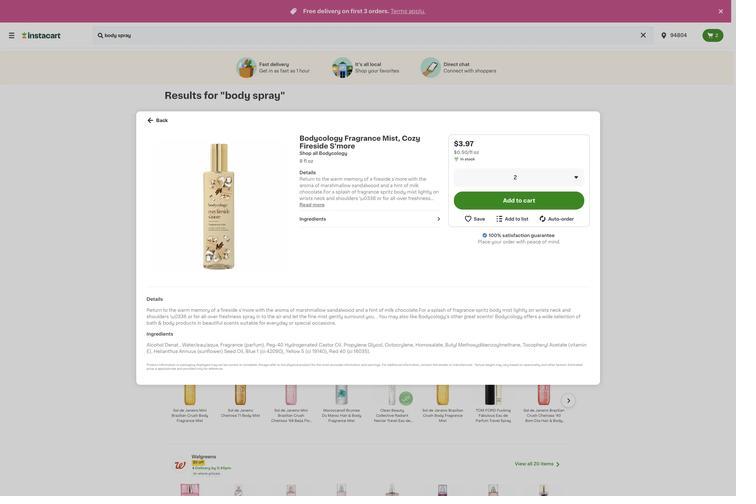 Task type: describe. For each thing, give the bounding box(es) containing it.
free
[[303, 9, 316, 14]]

read more button
[[299, 202, 325, 208]]

body inside sol de janeiro brazilian crush body fragrance mist
[[434, 414, 444, 418]]

de inside clean beauty collective radiant nectar travel eau de parfum spray
[[406, 419, 410, 423]]

body fantasies fragrance body spray, vanilla
[[524, 295, 564, 309]]

mist inside sol de janeiro brazilian crush body fragrance mist
[[439, 419, 447, 423]]

estimated
[[568, 363, 583, 366]]

in- inside walmart delivery by 5:55pm in-store prices
[[193, 239, 198, 242]]

fine inside "strawberry snowflakes fine fragrance mist"
[[476, 186, 484, 190]]

fragrance inside sol de janeiro brazilian crush body fragrance mist
[[445, 414, 463, 418]]

mist inside sol de janeiro mini brazilian crush body fragrance mist
[[195, 419, 203, 423]]

glycol,
[[368, 343, 384, 347]]

spray inside tom ford fucking fabulous eau de parfum travel spray
[[501, 419, 511, 423]]

s'more for return to the warm memory of a fireside s'more with the aroma of marshmallow  sandalwood and a hint of milk chocolate.for a splash of fragrance  spritz body mist lightly on wrists  neck and shoulders \u0336 or for all-over freshness spray in to the air and let the fine mist gently surround you. . you may also like bodycology's other great scents! bodycology offers a wide selection of bath & body products in beautiful scents suitable for everyday or special occasions.
[[392, 177, 407, 181]]

body inside moroccanoil brumes du maroc hair & body fragrance mist
[[352, 414, 361, 418]]

into the night fine fragrance mist image
[[422, 137, 464, 178]]

2 store from the top
[[198, 352, 208, 356]]

all inside bodycology fragrance mist, cozy fireside s'more shop all bodycology 8 fl oz
[[313, 151, 318, 156]]

fragrance inside bodycology fragrance mist, cozy fireside s'more shop all bodycology 8 fl oz
[[344, 135, 381, 142]]

\u0336 for return to the warm memory of a fireside s'more with the aroma of marshmallow  sandalwood and a hint of milk chocolate.for a splash of fragrance  spritz body mist lightly on wrists  neck and shoulders \u0336 or for all-over freshness  spray in to the air and let the fine mist gently surround you. . you may also like bodycology's other great scents! bodycology offers a wide selection of bath & body products in beautiful scents suitable for everyday or special occasions.
[[170, 314, 187, 319]]

5:55pm
[[217, 233, 231, 237]]

'40
[[555, 414, 561, 418]]

a thousand wishes travel size fine fragrance mist button
[[268, 136, 314, 200]]

fragrance inside the body fantasies fragrance body spray, vanilla
[[524, 300, 542, 304]]

may inside return to the warm memory of a fireside s'more with the aroma of marshmallow  sandalwood and a hint of milk chocolate.for a splash of fragrance  spritz body mist lightly on wrists  neck and shoulders \u0336 or for all-over freshness spray in to the air and let the fine mist gently surround you. . you may also like bodycology's other great scents! bodycology offers a wide selection of bath & body products in beautiful scents suitable for everyday or special occasions.
[[309, 209, 319, 214]]

de for sol de janeiro mini brazilian crush cheirosa '68 beija flor hair & body fragrance mist
[[281, 409, 285, 412]]

mist inside sol de janeiro brazilian crush cheirosa '40 bom dia hair & body fragrance mist
[[550, 424, 557, 428]]

bourbon
[[396, 181, 411, 185]]

price
[[146, 367, 154, 370]]

fine for return to the warm memory of a fireside s'more with the aroma of marshmallow  sandalwood and a hint of milk chocolate.for a splash of fragrance  spritz body mist lightly on wrists  neck and shoulders \u0336 or for all-over freshness  spray in to the air and let the fine mist gently surround you. . you may also like bodycology's other great scents! bodycology offers a wide selection of bath & body products in beautiful scents suitable for everyday or special occasions.
[[308, 314, 316, 319]]

crush inside sol de janeiro mini brazilian crush cheirosa '68 beija flor hair & body fragrance mist
[[294, 414, 304, 418]]

brumes
[[346, 409, 360, 412]]

parfum inside tom ford fucking fabulous eau de parfum travel spray
[[476, 419, 489, 423]]

splash for return to the warm memory of a fireside s'more with the aroma of marshmallow  sandalwood and a hint of milk chocolate.for a splash of fragrance  spritz body mist lightly on wrists  neck and shoulders \u0336 or for all-over freshness  spray in to the air and let the fine mist gently surround you. . you may also like bodycology's other great scents! bodycology offers a wide selection of bath & body products in beautiful scents suitable for everyday or special occasions.
[[431, 308, 446, 312]]

1 information from the left
[[159, 363, 175, 366]]

brazilian inside sol de janeiro brazilian crush body fragrance mist
[[448, 409, 463, 412]]

manufacturer.
[[453, 363, 473, 366]]

walmart
[[192, 227, 211, 232]]

spritz for return to the warm memory of a fireside s'more with the aroma of marshmallow  sandalwood and a hint of milk chocolate.for a splash of fragrance  spritz body mist lightly on wrists  neck and shoulders \u0336 or for all-over freshness spray in to the air and let the fine mist gently surround you. . you may also like bodycology's other great scents! bodycology offers a wide selection of bath & body products in beautiful scents suitable for everyday or special occasions.
[[380, 190, 393, 194]]

best seller
[[222, 172, 238, 175]]

2 inside "field"
[[514, 175, 517, 180]]

spray inside clean beauty collective radiant nectar travel eau de parfum spray
[[394, 424, 404, 428]]

bodycology inside return to the warm memory of a fireside s'more with the aroma of marshmallow  sandalwood and a hint of milk chocolate.for a splash of fragrance  spritz body mist lightly on wrists  neck and shoulders \u0336 or for all-over freshness  spray in to the air and let the fine mist gently surround you. . you may also like bodycology's other great scents! bodycology offers a wide selection of bath & body products in beautiful scents suitable for everyday or special occasions.
[[495, 314, 522, 319]]

neck for return to the warm memory of a fireside s'more with the aroma of marshmallow  sandalwood and a hint of milk chocolate.for a splash of fragrance  spritz body mist lightly on wrists  neck and shoulders \u0336 or for all-over freshness spray in to the air and let the fine mist gently surround you. . you may also like bodycology's other great scents! bodycology offers a wide selection of bath & body products in beautiful scents suitable for everyday or special occasions.
[[314, 196, 325, 201]]

air for return to the warm memory of a fireside s'more with the aroma of marshmallow  sandalwood and a hint of milk chocolate.for a splash of fragrance  spritz body mist lightly on wrists  neck and shoulders \u0336 or for all-over freshness  spray in to the air and let the fine mist gently surround you. . you may also like bodycology's other great scents! bodycology offers a wide selection of bath & body products in beautiful scents suitable for everyday or special occasions.
[[276, 314, 281, 319]]

size inside luminous travel size fine fragrance mist
[[555, 181, 562, 185]]

approximate
[[158, 367, 176, 370]]

& inside sol de janeiro brazilian crush cheirosa '40 bom dia hair & body fragrance mist
[[549, 419, 552, 423]]

on inside return to the warm memory of a fireside s'more with the aroma of marshmallow  sandalwood and a hint of milk chocolate.for a splash of fragrance  spritz body mist lightly on wrists  neck and shoulders \u0336 or for all-over freshness  spray in to the air and let the fine mist gently surround you. . you may also like bodycology's other great scents! bodycology offers a wide selection of bath & body products in beautiful scents suitable for everyday or special occasions.
[[528, 308, 534, 312]]

the inside into the night fine fragrance mist
[[434, 181, 440, 185]]

on inside product information or packaging displayed may not be current or complete. always refer to the physical product for the most accurate information and warnings. for additional information, contact the retailer or manufacturer. *actual weight may vary based on seasonality and other factors. estimated price is approximate and provided only for reference.
[[519, 363, 523, 366]]

bodycology's for return to the warm memory of a fireside s'more with the aroma of marshmallow  sandalwood and a hint of milk chocolate.for a splash of fragrance  spritz body mist lightly on wrists  neck and shoulders \u0336 or for all-over freshness  spray in to the air and let the fine mist gently surround you. . you may also like bodycology's other great scents! bodycology offers a wide selection of bath & body products in beautiful scents suitable for everyday or special occasions.
[[418, 314, 449, 319]]

crush inside sol de janeiro brazilian crush cheirosa '40 bom dia hair & body fragrance mist
[[527, 414, 538, 418]]

fine for return to the warm memory of a fireside s'more with the aroma of marshmallow  sandalwood and a hint of milk chocolate.for a splash of fragrance  spritz body mist lightly on wrists  neck and shoulders \u0336 or for all-over freshness spray in to the air and let the fine mist gently surround you. . you may also like bodycology's other great scents! bodycology offers a wide selection of bath & body products in beautiful scents suitable for everyday or special occasions.
[[365, 203, 373, 207]]

sol for sol de janeiro cheirosa 71 body mist
[[228, 409, 233, 412]]

mini for sol de janeiro mini brazilian crush body fragrance mist
[[199, 409, 207, 412]]

0 horizontal spatial 40
[[277, 343, 283, 347]]

& inside sol de janeiro mini brazilian crush cheirosa '68 beija flor hair & body fragrance mist
[[279, 424, 282, 428]]

into the night fine fragrance mist button
[[420, 136, 466, 195]]

weight
[[485, 363, 495, 366]]

auto-order
[[548, 217, 574, 221]]

brazilian inside sol de janeiro brazilian crush cheirosa '40 bom dia hair & body fragrance mist
[[550, 409, 565, 412]]

wide for return to the warm memory of a fireside s'more with the aroma of marshmallow  sandalwood and a hint of milk chocolate.for a splash of fragrance  spritz body mist lightly on wrists  neck and shoulders \u0336 or for all-over freshness  spray in to the air and let the fine mist gently surround you. . you may also like bodycology's other great scents! bodycology offers a wide selection of bath & body products in beautiful scents suitable for everyday or special occasions.
[[542, 314, 553, 319]]

bodycology fragrance mist, cozy fireside s'more image inside button
[[270, 250, 312, 292]]

3 (ci from the left
[[347, 349, 352, 354]]

fine inside strawberry pound cake fine fragrance mist
[[334, 186, 341, 190]]

fragrance for return to the warm memory of a fireside s'more with the aroma of marshmallow  sandalwood and a hint of milk chocolate.for a splash of fragrance  spritz body mist lightly on wrists  neck and shoulders \u0336 or for all-over freshness  spray in to the air and let the fine mist gently surround you. . you may also like bodycology's other great scents! bodycology offers a wide selection of bath & body products in beautiful scents suitable for everyday or special occasions.
[[453, 308, 475, 312]]

bodycology inside bodycology fragrance mist, cozy fireside s'more
[[271, 295, 293, 299]]

travel inside luminous travel size fine fragrance mist
[[544, 181, 554, 185]]

snowflakes for mist
[[493, 181, 514, 185]]

size inside a thousand wishes travel size fine fragrance mist
[[289, 186, 296, 190]]

based
[[510, 363, 519, 366]]

2 (ci from the left
[[305, 349, 311, 354]]

wide for return to the warm memory of a fireside s'more with the aroma of marshmallow  sandalwood and a hint of milk chocolate.for a splash of fragrance  spritz body mist lightly on wrists  neck and shoulders \u0336 or for all-over freshness spray in to the air and let the fine mist gently surround you. . you may also like bodycology's other great scents! bodycology offers a wide selection of bath & body products in beautiful scents suitable for everyday or special occasions.
[[346, 215, 357, 220]]

parfum inside clean beauty collective radiant nectar travel eau de parfum spray
[[380, 424, 393, 428]]

provided
[[183, 367, 196, 370]]

back
[[156, 118, 168, 123]]

direct chat
[[444, 62, 470, 67]]

body inside sol de janeiro mini brazilian crush cheirosa '68 beija flor hair & body fragrance mist
[[283, 424, 292, 428]]

fragrance inside a thousand wishes fine fragrance mist
[[231, 186, 249, 190]]

1
[[257, 349, 258, 354]]

6:00pm
[[217, 347, 231, 350]]

retailer
[[438, 363, 448, 366]]

delivery by 5:45pm
[[195, 466, 231, 470]]

moroccanoil brumes du maroc hair & body fragrance mist button
[[319, 364, 364, 427]]

body inside sol de janeiro brazilian crush cheirosa '40 bom dia hair & body fragrance mist
[[553, 419, 563, 423]]

fragrance inside cozy vanilla bourbon fine fragrance mist
[[383, 186, 401, 190]]

'68
[[288, 419, 294, 423]]

in stock
[[460, 157, 475, 161]]

fast
[[259, 62, 269, 67]]

satisfaction
[[502, 233, 530, 238]]

offers for return to the warm memory of a fireside s'more with the aroma of marshmallow  sandalwood and a hint of milk chocolate.for a splash of fragrance  spritz body mist lightly on wrists  neck and shoulders \u0336 or for all-over freshness spray in to the air and let the fine mist gently surround you. . you may also like bodycology's other great scents! bodycology offers a wide selection of bath & body products in beautiful scents suitable for everyday or special occasions.
[[328, 215, 341, 220]]

hair inside moroccanoil brumes du maroc hair & body fragrance mist
[[340, 414, 347, 418]]

scents! for return to the warm memory of a fireside s'more with the aroma of marshmallow  sandalwood and a hint of milk chocolate.for a splash of fragrance  spritz body mist lightly on wrists  neck and shoulders \u0336 or for all-over freshness spray in to the air and let the fine mist gently surround you. . you may also like bodycology's other great scents! bodycology offers a wide selection of bath & body products in beautiful scents suitable for everyday or special occasions.
[[397, 209, 414, 214]]

bodycology inside return to the warm memory of a fireside s'more with the aroma of marshmallow  sandalwood and a hint of milk chocolate.for a splash of fragrance  spritz body mist lightly on wrists  neck and shoulders \u0336 or for all-over freshness spray in to the air and let the fine mist gently surround you. . you may also like bodycology's other great scents! bodycology offers a wide selection of bath & body products in beautiful scents suitable for everyday or special occasions.
[[299, 215, 327, 220]]

products for return to the warm memory of a fireside s'more with the aroma of marshmallow  sandalwood and a hint of milk chocolate.for a splash of fragrance  spritz body mist lightly on wrists  neck and shoulders \u0336 or for all-over freshness  spray in to the air and let the fine mist gently surround you. . you may also like bodycology's other great scents! bodycology offers a wide selection of bath & body products in beautiful scents suitable for everyday or special occasions.
[[176, 321, 196, 325]]

beija
[[295, 419, 303, 423]]

selection for return to the warm memory of a fireside s'more with the aroma of marshmallow  sandalwood and a hint of milk chocolate.for a splash of fragrance  spritz body mist lightly on wrists  neck and shoulders \u0336 or for all-over freshness  spray in to the air and let the fine mist gently surround you. . you may also like bodycology's other great scents! bodycology offers a wide selection of bath & body products in beautiful scents suitable for everyday or special occasions.
[[554, 314, 575, 319]]

fine inside luminous travel size fine fragrance mist
[[527, 186, 534, 190]]

vanilla inside the body fantasies fragrance body spray, vanilla
[[538, 305, 550, 309]]

1 vertical spatial oil,
[[237, 349, 244, 354]]

view for sephora
[[515, 345, 526, 350]]

shop
[[299, 151, 311, 156]]

mist inside cozy vanilla bourbon fine fragrance mist
[[402, 186, 410, 190]]

0 horizontal spatial ingredients
[[146, 332, 173, 336]]

cheirosa inside sol de janeiro brazilian crush cheirosa '40 bom dia hair & body fragrance mist
[[538, 414, 554, 418]]

warm for return to the warm memory of a fireside s'more with the aroma of marshmallow  sandalwood and a hint of milk chocolate.for a splash of fragrance  spritz body mist lightly on wrists  neck and shoulders \u0336 or for all-over freshness spray in to the air and let the fine mist gently surround you. . you may also like bodycology's other great scents! bodycology offers a wide selection of bath & body products in beautiful scents suitable for everyday or special occasions.
[[330, 177, 343, 181]]

off
[[199, 461, 204, 464]]

travel inside clean beauty collective radiant nectar travel eau de parfum spray
[[387, 419, 397, 423]]

fragrance inside "strawberry snowflakes fine fragrance mist"
[[484, 186, 502, 190]]

strawberry snowflakes fine fragrance mist image
[[473, 137, 514, 178]]

to inside product information or packaging displayed may not be current or complete. always refer to the physical product for the most accurate information and warnings. for additional information, contact the retailer or manufacturer. *actual weight may vary based on seasonality and other factors. estimated price is approximate and provided only for reference.
[[277, 363, 280, 366]]

place your order with peace of mind.
[[478, 240, 560, 244]]

item carousel region for view all 20 items
[[167, 247, 576, 333]]

also for return to the warm memory of a fireside s'more with the aroma of marshmallow  sandalwood and a hint of milk chocolate.for a splash of fragrance  spritz body mist lightly on wrists  neck and shoulders \u0336 or for all-over freshness  spray in to the air and let the fine mist gently surround you. . you may also like bodycology's other great scents! bodycology offers a wide selection of bath & body products in beautiful scents suitable for everyday or special occasions.
[[399, 314, 408, 319]]

sol de janeiro mini brazilian crush body fragrance mist image
[[169, 364, 211, 406]]

luminous travel size fine fragrance mist button
[[521, 136, 567, 195]]

view all 20 items for walgreens
[[515, 462, 554, 466]]

marshmallow for return to the warm memory of a fireside s'more with the aroma of marshmallow  sandalwood and a hint of milk chocolate.for a splash of fragrance  spritz body mist lightly on wrists  neck and shoulders \u0336 or for all-over freshness  spray in to the air and let the fine mist gently surround you. . you may also like bodycology's other great scents! bodycology offers a wide selection of bath & body products in beautiful scents suitable for everyday or special occasions.
[[296, 308, 326, 312]]

other for return to the warm memory of a fireside s'more with the aroma of marshmallow  sandalwood and a hint of milk chocolate.for a splash of fragrance  spritz body mist lightly on wrists  neck and shoulders \u0336 or for all-over freshness spray in to the air and let the fine mist gently surround you. . you may also like bodycology's other great scents! bodycology offers a wide selection of bath & body products in beautiful scents suitable for everyday or special occasions.
[[371, 209, 383, 214]]

shoulders for return to the warm memory of a fireside s'more with the aroma of marshmallow  sandalwood and a hint of milk chocolate.for a splash of fragrance  spritz body mist lightly on wrists  neck and shoulders \u0336 or for all-over freshness spray in to the air and let the fine mist gently surround you. . you may also like bodycology's other great scents! bodycology offers a wide selection of bath & body products in beautiful scents suitable for everyday or special occasions.
[[336, 196, 358, 201]]

mist inside a thousand wishes travel size fine fragrance mist
[[297, 192, 304, 195]]

cozy inside cozy vanilla bourbon fine fragrance mist
[[373, 181, 383, 185]]

may inside return to the warm memory of a fireside s'more with the aroma of marshmallow  sandalwood and a hint of milk chocolate.for a splash of fragrance  spritz body mist lightly on wrists  neck and shoulders \u0336 or for all-over freshness  spray in to the air and let the fine mist gently surround you. . you may also like bodycology's other great scents! bodycology offers a wide selection of bath & body products in beautiful scents suitable for everyday or special occasions.
[[388, 314, 398, 319]]

save
[[474, 217, 485, 221]]

snowflakes for fine
[[190, 181, 210, 185]]

fragrance inside sol de janeiro mini brazilian crush body fragrance mist
[[177, 419, 195, 423]]

seller
[[229, 172, 238, 175]]

size inside strawberry snowflakes travel size fine fragrance mist
[[188, 186, 195, 190]]

5:45pm
[[217, 466, 231, 470]]

a thousand wishes travel size fine fragrance mist image
[[270, 137, 312, 178]]

seed
[[224, 349, 236, 354]]

(parfum),
[[244, 343, 265, 347]]

into
[[426, 181, 433, 185]]

occasions. for return to the warm memory of a fireside s'more with the aroma of marshmallow  sandalwood and a hint of milk chocolate.for a splash of fragrance  spritz body mist lightly on wrists  neck and shoulders \u0336 or for all-over freshness spray in to the air and let the fine mist gently surround you. . you may also like bodycology's other great scents! bodycology offers a wide selection of bath & body products in beautiful scents suitable for everyday or special occasions.
[[414, 222, 438, 226]]

oz inside the $3.97 $0.50/fl oz
[[474, 150, 479, 155]]

in down read
[[299, 222, 303, 226]]

strawberry for fine
[[473, 181, 493, 185]]

hint for return to the warm memory of a fireside s'more with the aroma of marshmallow  sandalwood and a hint of milk chocolate.for a splash of fragrance  spritz body mist lightly on wrists  neck and shoulders \u0336 or for all-over freshness spray in to the air and let the fine mist gently surround you. . you may also like bodycology's other great scents! bodycology offers a wide selection of bath & body products in beautiful scents suitable for everyday or special occasions.
[[394, 183, 402, 188]]

e),
[[146, 349, 152, 354]]

prices inside walmart delivery by 5:55pm in-store prices
[[209, 239, 220, 242]]

return to the warm memory of a fireside s'more with the aroma of marshmallow  sandalwood and a hint of milk chocolate.for a splash of fragrance  spritz body mist lightly on wrists  neck and shoulders \u0336 or for all-over freshness  spray in to the air and let the fine mist gently surround you. . you may also like bodycology's other great scents! bodycology offers a wide selection of bath & body products in beautiful scents suitable for everyday or special occasions.
[[146, 308, 581, 325]]

cozy vanilla bourbon fine fragrance mist
[[373, 181, 411, 190]]

2 in-store prices from the top
[[193, 472, 220, 475]]

fireside for return to the warm memory of a fireside s'more with the aroma of marshmallow  sandalwood and a hint of milk chocolate.for a splash of fragrance  spritz body mist lightly on wrists  neck and shoulders \u0336 or for all-over freshness  spray in to the air and let the fine mist gently surround you. . you may also like bodycology's other great scents! bodycology offers a wide selection of bath & body products in beautiful scents suitable for everyday or special occasions.
[[221, 308, 237, 312]]

mist inside a thousand wishes fine fragrance mist
[[250, 186, 258, 190]]

3
[[364, 9, 367, 14]]

annuus
[[179, 349, 196, 354]]

cozy for bodycology fragrance mist, cozy fireside s'more shop all bodycology 8 fl oz
[[402, 135, 420, 142]]

hydrogenated
[[284, 343, 317, 347]]

clean beauty collective radiant nectar travel eau de parfum spray
[[374, 409, 410, 428]]

oz inside bodycology fragrance mist, cozy fireside s'more shop all bodycology 8 fl oz
[[308, 159, 313, 163]]

clean
[[380, 409, 391, 412]]

hair inside sol de janeiro brazilian crush cheirosa '40 bom dia hair & body fragrance mist
[[541, 419, 549, 423]]

place
[[478, 240, 490, 244]]

bodycology
[[319, 151, 347, 156]]

also for return to the warm memory of a fireside s'more with the aroma of marshmallow  sandalwood and a hint of milk chocolate.for a splash of fragrance  spritz body mist lightly on wrists  neck and shoulders \u0336 or for all-over freshness spray in to the air and let the fine mist gently surround you. . you may also like bodycology's other great scents! bodycology offers a wide selection of bath & body products in beautiful scents suitable for everyday or special occasions.
[[320, 209, 329, 214]]

items for walgreens
[[541, 462, 554, 466]]

3 prices from the top
[[209, 472, 220, 475]]

marshmallow for return to the warm memory of a fireside s'more with the aroma of marshmallow  sandalwood and a hint of milk chocolate.for a splash of fragrance  spritz body mist lightly on wrists  neck and shoulders \u0336 or for all-over freshness spray in to the air and let the fine mist gently surround you. . you may also like bodycology's other great scents! bodycology offers a wide selection of bath & body products in beautiful scents suitable for everyday or special occasions.
[[321, 183, 351, 188]]

bodycology fragrance mist, cozy fireside s'more
[[271, 295, 311, 309]]

& inside moroccanoil brumes du maroc hair & body fragrance mist
[[348, 414, 351, 418]]

return to the warm memory of a fireside s'more with the aroma of marshmallow  sandalwood and a hint of milk chocolate.for a splash of fragrance  spritz body mist lightly on wrists  neck and shoulders \u0336 or for all-over freshness spray in to the air and let the fine mist gently surround you. . you may also like bodycology's other great scents! bodycology offers a wide selection of bath & body products in beautiful scents suitable for everyday or special occasions.
[[299, 177, 439, 226]]

travel inside tom ford fucking fabulous eau de parfum travel spray
[[489, 419, 500, 423]]

s'more for bodycology fragrance mist, cozy fireside s'more shop all bodycology 8 fl oz
[[330, 143, 355, 149]]

be
[[223, 363, 227, 366]]

moroccanoil brumes du maroc hair & body fragrance mist
[[322, 409, 361, 423]]

tom ford fucking fabulous eau de parfum travel spray image
[[473, 364, 514, 406]]

other inside product information or packaging displayed may not be current or complete. always refer to the physical product for the most accurate information and warnings. for additional information, contact the retailer or manufacturer. *actual weight may vary based on seasonality and other factors. estimated price is approximate and provided only for reference.
[[547, 363, 555, 366]]

brazilian inside sol de janeiro mini brazilian crush body fragrance mist
[[172, 414, 186, 418]]

guarantee
[[531, 233, 555, 238]]

wrists for return to the warm memory of a fireside s'more with the aroma of marshmallow  sandalwood and a hint of milk chocolate.for a splash of fragrance  spritz body mist lightly on wrists  neck and shoulders \u0336 or for all-over freshness  spray in to the air and let the fine mist gently surround you. . you may also like bodycology's other great scents! bodycology offers a wide selection of bath & body products in beautiful scents suitable for everyday or special occasions.
[[535, 308, 549, 312]]

20 for sephora
[[534, 345, 540, 350]]

accurate
[[330, 363, 343, 366]]

strawberry snowflakes travel size fine fragrance mist button
[[167, 136, 213, 200]]

sol de janeiro cheirosa 71 body mist
[[221, 409, 260, 418]]

sol for sol de janeiro mini brazilian crush body fragrance mist
[[173, 409, 179, 412]]

fine inside strawberry snowflakes travel size fine fragrance mist
[[196, 186, 203, 190]]

store inside walmart delivery by 5:55pm in-store prices
[[198, 239, 208, 242]]

s'more for bodycology fragrance mist, cozy fireside s'more
[[285, 305, 297, 309]]

add for add to cart
[[503, 198, 515, 203]]

sandalwood for return to the warm memory of a fireside s'more with the aroma of marshmallow  sandalwood and a hint of milk chocolate.for a splash of fragrance  spritz body mist lightly on wrists  neck and shoulders \u0336 or for all-over freshness spray in to the air and let the fine mist gently surround you. . you may also like bodycology's other great scents! bodycology offers a wide selection of bath & body products in beautiful scents suitable for everyday or special occasions.
[[352, 183, 379, 188]]

cozy vanilla bourbon fine fragrance mist image
[[371, 137, 413, 178]]

homosalate,
[[415, 343, 444, 347]]

yellow
[[286, 349, 300, 354]]

mist inside moroccanoil brumes du maroc hair & body fragrance mist
[[347, 419, 355, 423]]

fragrance inside into the night fine fragrance mist
[[430, 186, 447, 190]]

lightly for return to the warm memory of a fireside s'more with the aroma of marshmallow  sandalwood and a hint of milk chocolate.for a splash of fragrance  spritz body mist lightly on wrists  neck and shoulders \u0336 or for all-over freshness  spray in to the air and let the fine mist gently surround you. . you may also like bodycology's other great scents! bodycology offers a wide selection of bath & body products in beautiful scents suitable for everyday or special occasions.
[[513, 308, 527, 312]]

fragrance inside 'alcohol denat.. water/eau/aqua, fragrance (parfum), peg-40 hydrogenated castor oil, propylene glycol, octocrylene, homosalate, butyl methoxydibenzoylmethane, tocopheryl acetate (vitamin e), helianthus annuus (sunflower) seed oil, blue 1 (ci 42090), yellow 5 (ci 19140), red 40 (ci 16035).'
[[220, 343, 243, 347]]

red
[[329, 349, 338, 354]]

janeiro for body
[[185, 409, 198, 412]]

fireside for return to the warm memory of a fireside s'more with the aroma of marshmallow  sandalwood and a hint of milk chocolate.for a splash of fragrance  spritz body mist lightly on wrists  neck and shoulders \u0336 or for all-over freshness spray in to the air and let the fine mist gently surround you. . you may also like bodycology's other great scents! bodycology offers a wide selection of bath & body products in beautiful scents suitable for everyday or special occasions.
[[373, 177, 390, 181]]

in right read
[[313, 203, 317, 207]]

fragrance inside strawberry snowflakes travel size fine fragrance mist
[[177, 192, 195, 195]]

stock
[[465, 157, 475, 161]]

it's
[[355, 62, 363, 67]]

current
[[228, 363, 238, 366]]

fireside for bodycology fragrance mist, cozy fireside s'more shop all bodycology 8 fl oz
[[299, 143, 328, 149]]

1 vertical spatial 40
[[339, 349, 346, 354]]

clean beauty collective radiant nectar travel eau de parfum spray image
[[371, 364, 413, 406]]

blue
[[245, 349, 255, 354]]

delivery for fast
[[270, 62, 289, 67]]

instacart logo image
[[22, 32, 61, 39]]

on inside limited time offer region
[[342, 9, 349, 14]]

3 in- from the top
[[193, 472, 198, 475]]

butyl
[[445, 343, 457, 347]]

wrists for return to the warm memory of a fireside s'more with the aroma of marshmallow  sandalwood and a hint of milk chocolate.for a splash of fragrance  spritz body mist lightly on wrists  neck and shoulders \u0336 or for all-over freshness spray in to the air and let the fine mist gently surround you. . you may also like bodycology's other great scents! bodycology offers a wide selection of bath & body products in beautiful scents suitable for everyday or special occasions.
[[299, 196, 313, 201]]

let for return to the warm memory of a fireside s'more with the aroma of marshmallow  sandalwood and a hint of milk chocolate.for a splash of fragrance  spritz body mist lightly on wrists  neck and shoulders \u0336 or for all-over freshness spray in to the air and let the fine mist gently surround you. . you may also like bodycology's other great scents! bodycology offers a wide selection of bath & body products in beautiful scents suitable for everyday or special occasions.
[[349, 203, 355, 207]]

s'more for return to the warm memory of a fireside s'more with the aroma of marshmallow  sandalwood and a hint of milk chocolate.for a splash of fragrance  spritz body mist lightly on wrists  neck and shoulders \u0336 or for all-over freshness  spray in to the air and let the fine mist gently surround you. . you may also like bodycology's other great scents! bodycology offers a wide selection of bath & body products in beautiful scents suitable for everyday or special occasions.
[[239, 308, 254, 312]]

strawberry pound cake fine fragrance mist button
[[319, 136, 364, 200]]

sol de janeiro brazilian crush body fragrance mist button
[[420, 364, 466, 427]]

ingredients inside button
[[299, 217, 326, 221]]

fragrance inside a thousand wishes travel size fine fragrance mist
[[278, 192, 296, 195]]

splash for return to the warm memory of a fireside s'more with the aroma of marshmallow  sandalwood and a hint of milk chocolate.for a splash of fragrance  spritz body mist lightly on wrists  neck and shoulders \u0336 or for all-over freshness spray in to the air and let the fine mist gently surround you. . you may also like bodycology's other great scents! bodycology offers a wide selection of bath & body products in beautiful scents suitable for everyday or special occasions.
[[336, 190, 350, 194]]

beautiful for return to the warm memory of a fireside s'more with the aroma of marshmallow  sandalwood and a hint of milk chocolate.for a splash of fragrance  spritz body mist lightly on wrists  neck and shoulders \u0336 or for all-over freshness  spray in to the air and let the fine mist gently surround you. . you may also like bodycology's other great scents! bodycology offers a wide selection of bath & body products in beautiful scents suitable for everyday or special occasions.
[[202, 321, 222, 325]]

body fantasies fragrance body spray, vanilla button
[[521, 250, 567, 314]]

mind.
[[548, 240, 560, 244]]

wishes for mist
[[245, 181, 258, 185]]

2 inside button
[[716, 33, 718, 38]]

bodycology fragrance mist, cherry blossom image
[[220, 250, 261, 292]]

brazilian inside sol de janeiro mini brazilian crush cheirosa '68 beija flor hair & body fragrance mist
[[278, 414, 293, 418]]

fine inside a thousand wishes travel size fine fragrance mist
[[297, 186, 305, 190]]

sephora
[[192, 341, 211, 345]]

71
[[238, 414, 241, 418]]

hair inside sol de janeiro mini brazilian crush cheirosa '68 beija flor hair & body fragrance mist
[[271, 424, 278, 428]]

aroma for return to the warm memory of a fireside s'more with the aroma of marshmallow  sandalwood and a hint of milk chocolate.for a splash of fragrance  spritz body mist lightly on wrists  neck and shoulders \u0336 or for all-over freshness spray in to the air and let the fine mist gently surround you. . you may also like bodycology's other great scents! bodycology offers a wide selection of bath & body products in beautiful scents suitable for everyday or special occasions.
[[299, 183, 314, 188]]

du
[[322, 414, 327, 418]]

scents for return to the warm memory of a fireside s'more with the aroma of marshmallow  sandalwood and a hint of milk chocolate.for a splash of fragrance  spritz body mist lightly on wrists  neck and shoulders \u0336 or for all-over freshness spray in to the air and let the fine mist gently surround you. . you may also like bodycology's other great scents! bodycology offers a wide selection of bath & body products in beautiful scents suitable for everyday or special occasions.
[[326, 222, 341, 226]]

by for 6:00pm
[[211, 347, 216, 350]]

fragrance inside sol de janeiro mini brazilian crush cheirosa '68 beija flor hair & body fragrance mist
[[293, 424, 311, 428]]

night
[[441, 181, 451, 185]]

mist inside luminous travel size fine fragrance mist
[[554, 186, 561, 190]]

vary
[[503, 363, 509, 366]]

refer
[[269, 363, 276, 366]]

mist inside sol de janeiro mini brazilian crush cheirosa '68 beija flor hair & body fragrance mist
[[287, 429, 295, 433]]

like for return to the warm memory of a fireside s'more with the aroma of marshmallow  sandalwood and a hint of milk chocolate.for a splash of fragrance  spritz body mist lightly on wrists  neck and shoulders \u0336 or for all-over freshness  spray in to the air and let the fine mist gently surround you. . you may also like bodycology's other great scents! bodycology offers a wide selection of bath & body products in beautiful scents suitable for everyday or special occasions.
[[410, 314, 417, 319]]

mist inside into the night fine fragrance mist
[[448, 186, 456, 190]]

sol de janeiro brazilian crush body fragrance mist image
[[422, 364, 464, 406]]

janeiro for fragrance
[[434, 409, 448, 412]]

crush inside sol de janeiro mini brazilian crush body fragrance mist
[[187, 414, 198, 418]]

in up sephora
[[197, 321, 201, 325]]

information,
[[402, 363, 420, 366]]

reference.
[[208, 367, 223, 370]]

sol de janeiro brazilian crush cheirosa '40 bom dia hair & body fragrance mist
[[524, 409, 565, 428]]

air for return to the warm memory of a fireside s'more with the aroma of marshmallow  sandalwood and a hint of milk chocolate.for a splash of fragrance  spritz body mist lightly on wrists  neck and shoulders \u0336 or for all-over freshness spray in to the air and let the fine mist gently surround you. . you may also like bodycology's other great scents! bodycology offers a wide selection of bath & body products in beautiful scents suitable for everyday or special occasions.
[[333, 203, 338, 207]]

1 vertical spatial details
[[146, 297, 163, 301]]

read
[[299, 203, 311, 207]]

over for return to the warm memory of a fireside s'more with the aroma of marshmallow  sandalwood and a hint of milk chocolate.for a splash of fragrance  spritz body mist lightly on wrists  neck and shoulders \u0336 or for all-over freshness  spray in to the air and let the fine mist gently surround you. . you may also like bodycology's other great scents! bodycology offers a wide selection of bath & body products in beautiful scents suitable for everyday or special occasions.
[[208, 314, 218, 319]]

dia
[[535, 419, 540, 423]]

sol de janeiro cheirosa 71 body mist button
[[218, 364, 263, 422]]

strawberry pound cake fine fragrance mist image
[[321, 137, 362, 178]]

you for return to the warm memory of a fireside s'more with the aroma of marshmallow  sandalwood and a hint of milk chocolate.for a splash of fragrance  spritz body mist lightly on wrists  neck and shoulders \u0336 or for all-over freshness spray in to the air and let the fine mist gently surround you. . you may also like bodycology's other great scents! bodycology offers a wide selection of bath & body products in beautiful scents suitable for everyday or special occasions.
[[299, 209, 308, 214]]

\u0336 for return to the warm memory of a fireside s'more with the aroma of marshmallow  sandalwood and a hint of milk chocolate.for a splash of fragrance  spritz body mist lightly on wrists  neck and shoulders \u0336 or for all-over freshness spray in to the air and let the fine mist gently surround you. . you may also like bodycology's other great scents! bodycology offers a wide selection of bath & body products in beautiful scents suitable for everyday or special occasions.
[[359, 196, 376, 201]]

displayed
[[196, 363, 210, 366]]

details button
[[299, 169, 441, 176]]

fragrance inside sol de janeiro brazilian crush cheirosa '40 bom dia hair & body fragrance mist
[[531, 424, 549, 428]]

special for return to the warm memory of a fireside s'more with the aroma of marshmallow  sandalwood and a hint of milk chocolate.for a splash of fragrance  spritz body mist lightly on wrists  neck and shoulders \u0336 or for all-over freshness spray in to the air and let the fine mist gently surround you. . you may also like bodycology's other great scents! bodycology offers a wide selection of bath & body products in beautiful scents suitable for everyday or special occasions.
[[397, 222, 413, 226]]

kenneth cole fragrance mist, for her image
[[473, 250, 514, 292]]

you. for return to the warm memory of a fireside s'more with the aroma of marshmallow  sandalwood and a hint of milk chocolate.for a splash of fragrance  spritz body mist lightly on wrists  neck and shoulders \u0336 or for all-over freshness  spray in to the air and let the fine mist gently surround you. . you may also like bodycology's other great scents! bodycology offers a wide selection of bath & body products in beautiful scents suitable for everyday or special occasions.
[[366, 314, 375, 319]]

fragrance inside bodycology fragrance mist, cozy fireside s'more
[[293, 295, 311, 299]]

great for return to the warm memory of a fireside s'more with the aroma of marshmallow  sandalwood and a hint of milk chocolate.for a splash of fragrance  spritz body mist lightly on wrists  neck and shoulders \u0336 or for all-over freshness spray in to the air and let the fine mist gently surround you. . you may also like bodycology's other great scents! bodycology offers a wide selection of bath & body products in beautiful scents suitable for everyday or special occasions.
[[384, 209, 396, 214]]

spray for return to the warm memory of a fireside s'more with the aroma of marshmallow  sandalwood and a hint of milk chocolate.for a splash of fragrance  spritz body mist lightly on wrists  neck and shoulders \u0336 or for all-over freshness  spray in to the air and let the fine mist gently surround you. . you may also like bodycology's other great scents! bodycology offers a wide selection of bath & body products in beautiful scents suitable for everyday or special occasions.
[[242, 314, 255, 319]]

aeropostale body mist, peach + daisy image
[[422, 250, 464, 292]]

methoxydibenzoylmethane,
[[458, 343, 521, 347]]

vanilla inside cozy vanilla bourbon fine fragrance mist
[[384, 181, 395, 185]]



Task type: vqa. For each thing, say whether or not it's contained in the screenshot.
19 within Mitsuwa Organic Medium Firm Tofu 19 oz
no



Task type: locate. For each thing, give the bounding box(es) containing it.
travel down 'fabulous'
[[489, 419, 500, 423]]

by left 5:45pm
[[211, 466, 216, 470]]

you. for return to the warm memory of a fireside s'more with the aroma of marshmallow  sandalwood and a hint of milk chocolate.for a splash of fragrance  spritz body mist lightly on wrists  neck and shoulders \u0336 or for all-over freshness spray in to the air and let the fine mist gently surround you. . you may also like bodycology's other great scents! bodycology offers a wide selection of bath & body products in beautiful scents suitable for everyday or special occasions.
[[422, 203, 432, 207]]

2 item carousel region from the top
[[167, 247, 576, 333]]

aroma for return to the warm memory of a fireside s'more with the aroma of marshmallow  sandalwood and a hint of milk chocolate.for a splash of fragrance  spritz body mist lightly on wrists  neck and shoulders \u0336 or for all-over freshness  spray in to the air and let the fine mist gently surround you. . you may also like bodycology's other great scents! bodycology offers a wide selection of bath & body products in beautiful scents suitable for everyday or special occasions.
[[274, 308, 289, 312]]

free delivery on first 3 orders. terms apply.
[[303, 9, 426, 14]]

3 store from the top
[[198, 472, 208, 475]]

strawberry inside strawberry pound cake fine fragrance mist
[[326, 181, 345, 185]]

in
[[460, 157, 464, 161]]

1 vertical spatial bath
[[146, 321, 157, 325]]

list
[[521, 217, 528, 221]]

view all 20 items for sephora
[[515, 345, 554, 350]]

spray left more
[[299, 203, 312, 207]]

parfum down nectar on the bottom
[[380, 424, 393, 428]]

strawberry down "strawberry snowflakes travel size fine fragrance mist" image
[[170, 181, 189, 185]]

limited time offer region
[[0, 0, 717, 23]]

mist, inside bodycology fragrance mist, cozy fireside s'more shop all bodycology 8 fl oz
[[382, 135, 400, 142]]

0 vertical spatial vanilla
[[384, 181, 395, 185]]

1 horizontal spatial vanilla
[[538, 305, 550, 309]]

luminous travel size fine fragrance mist image
[[523, 137, 565, 178]]

100%
[[489, 233, 501, 238]]

1 crush from the left
[[187, 414, 198, 418]]

1 vertical spatial wide
[[542, 314, 553, 319]]

2 horizontal spatial with
[[516, 240, 526, 244]]

1 a from the left
[[223, 181, 226, 185]]

1 horizontal spatial oil,
[[335, 343, 342, 347]]

1 store from the top
[[198, 239, 208, 242]]

0 horizontal spatial details
[[146, 297, 163, 301]]

other inside return to the warm memory of a fireside s'more with the aroma of marshmallow  sandalwood and a hint of milk chocolate.for a splash of fragrance  spritz body mist lightly on wrists  neck and shoulders \u0336 or for all-over freshness  spray in to the air and let the fine mist gently surround you. . you may also like bodycology's other great scents! bodycology offers a wide selection of bath & body products in beautiful scents suitable for everyday or special occasions.
[[451, 314, 463, 319]]

3 view all 20 items from the top
[[515, 462, 554, 466]]

like for return to the warm memory of a fireside s'more with the aroma of marshmallow  sandalwood and a hint of milk chocolate.for a splash of fragrance  spritz body mist lightly on wrists  neck and shoulders \u0336 or for all-over freshness spray in to the air and let the fine mist gently surround you. . you may also like bodycology's other great scents! bodycology offers a wide selection of bath & body products in beautiful scents suitable for everyday or special occasions.
[[330, 209, 338, 214]]

0 horizontal spatial cozy
[[284, 300, 293, 304]]

0 vertical spatial with
[[408, 177, 418, 181]]

fragrance inside return to the warm memory of a fireside s'more with the aroma of marshmallow  sandalwood and a hint of milk chocolate.for a splash of fragrance  spritz body mist lightly on wrists  neck and shoulders \u0336 or for all-over freshness spray in to the air and let the fine mist gently surround you. . you may also like bodycology's other great scents! bodycology offers a wide selection of bath & body products in beautiful scents suitable for everyday or special occasions.
[[357, 190, 379, 194]]

on inside return to the warm memory of a fireside s'more with the aroma of marshmallow  sandalwood and a hint of milk chocolate.for a splash of fragrance  spritz body mist lightly on wrists  neck and shoulders \u0336 or for all-over freshness spray in to the air and let the fine mist gently surround you. . you may also like bodycology's other great scents! bodycology offers a wide selection of bath & body products in beautiful scents suitable for everyday or special occasions.
[[433, 190, 439, 194]]

let for return to the warm memory of a fireside s'more with the aroma of marshmallow  sandalwood and a hint of milk chocolate.for a splash of fragrance  spritz body mist lightly on wrists  neck and shoulders \u0336 or for all-over freshness  spray in to the air and let the fine mist gently surround you. . you may also like bodycology's other great scents! bodycology offers a wide selection of bath & body products in beautiful scents suitable for everyday or special occasions.
[[292, 314, 298, 319]]

1 janeiro from the left
[[185, 409, 198, 412]]

1 vertical spatial view all 20 items
[[515, 345, 554, 350]]

1 horizontal spatial suitable
[[342, 222, 360, 226]]

you inside return to the warm memory of a fireside s'more with the aroma of marshmallow  sandalwood and a hint of milk chocolate.for a splash of fragrance  spritz body mist lightly on wrists  neck and shoulders \u0336 or for all-over freshness  spray in to the air and let the fine mist gently surround you. . you may also like bodycology's other great scents! bodycology offers a wide selection of bath & body products in beautiful scents suitable for everyday or special occasions.
[[379, 314, 387, 319]]

sol down the sol de janeiro cheirosa 71 body mist "image"
[[228, 409, 233, 412]]

surround for return to the warm memory of a fireside s'more with the aroma of marshmallow  sandalwood and a hint of milk chocolate.for a splash of fragrance  spritz body mist lightly on wrists  neck and shoulders \u0336 or for all-over freshness spray in to the air and let the fine mist gently surround you. . you may also like bodycology's other great scents! bodycology offers a wide selection of bath & body products in beautiful scents suitable for everyday or special occasions.
[[401, 203, 421, 207]]

add up add to list button
[[503, 198, 515, 203]]

chocolate.for inside return to the warm memory of a fireside s'more with the aroma of marshmallow  sandalwood and a hint of milk chocolate.for a splash of fragrance  spritz body mist lightly on wrists  neck and shoulders \u0336 or for all-over freshness  spray in to the air and let the fine mist gently surround you. . you may also like bodycology's other great scents! bodycology offers a wide selection of bath & body products in beautiful scents suitable for everyday or special occasions.
[[395, 308, 426, 312]]

strawberry pound cake fine fragrance mist
[[324, 181, 360, 195]]

wishes inside a thousand wishes travel size fine fragrance mist
[[296, 181, 309, 185]]

thousand for size
[[277, 181, 295, 185]]

information right accurate
[[344, 363, 360, 366]]

order
[[561, 217, 574, 221], [503, 240, 515, 244]]

may left vary
[[496, 363, 502, 366]]

you. inside return to the warm memory of a fireside s'more with the aroma of marshmallow  sandalwood and a hint of milk chocolate.for a splash of fragrance  spritz body mist lightly on wrists  neck and shoulders \u0336 or for all-over freshness spray in to the air and let the fine mist gently surround you. . you may also like bodycology's other great scents! bodycology offers a wide selection of bath & body products in beautiful scents suitable for everyday or special occasions.
[[422, 203, 432, 207]]

1 in-store prices from the top
[[193, 352, 220, 356]]

with down 100% satisfaction guarantee on the right top
[[516, 240, 526, 244]]

bodycology fragrance mist, coconut hibiscus image
[[169, 250, 211, 292]]

1 horizontal spatial gently
[[386, 203, 400, 207]]

de
[[180, 409, 184, 412], [234, 409, 239, 412], [281, 409, 285, 412], [429, 409, 433, 412], [530, 409, 535, 412], [503, 414, 508, 418], [406, 419, 410, 423]]

shoulders for return to the warm memory of a fireside s'more with the aroma of marshmallow  sandalwood and a hint of milk chocolate.for a splash of fragrance  spritz body mist lightly on wrists  neck and shoulders \u0336 or for all-over freshness  spray in to the air and let the fine mist gently surround you. . you may also like bodycology's other great scents! bodycology offers a wide selection of bath & body products in beautiful scents suitable for everyday or special occasions.
[[146, 314, 169, 319]]

everyday inside return to the warm memory of a fireside s'more with the aroma of marshmallow  sandalwood and a hint of milk chocolate.for a splash of fragrance  spritz body mist lightly on wrists  neck and shoulders \u0336 or for all-over freshness  spray in to the air and let the fine mist gently surround you. . you may also like bodycology's other great scents! bodycology offers a wide selection of bath & body products in beautiful scents suitable for everyday or special occasions.
[[267, 321, 288, 325]]

0 vertical spatial delivery
[[317, 9, 341, 14]]

1 horizontal spatial aroma
[[299, 183, 314, 188]]

eau inside tom ford fucking fabulous eau de parfum travel spray
[[496, 414, 502, 418]]

neck inside return to the warm memory of a fireside s'more with the aroma of marshmallow  sandalwood and a hint of milk chocolate.for a splash of fragrance  spritz body mist lightly on wrists  neck and shoulders \u0336 or for all-over freshness  spray in to the air and let the fine mist gently surround you. . you may also like bodycology's other great scents! bodycology offers a wide selection of bath & body products in beautiful scents suitable for everyday or special occasions.
[[550, 308, 561, 312]]

0 horizontal spatial wrists
[[299, 196, 313, 201]]

janeiro for '40
[[535, 409, 549, 412]]

direct
[[444, 62, 458, 67]]

great inside return to the warm memory of a fireside s'more with the aroma of marshmallow  sandalwood and a hint of milk chocolate.for a splash of fragrance  spritz body mist lightly on wrists  neck and shoulders \u0336 or for all-over freshness  spray in to the air and let the fine mist gently surround you. . you may also like bodycology's other great scents! bodycology offers a wide selection of bath & body products in beautiful scents suitable for everyday or special occasions.
[[464, 314, 476, 319]]

spray down radiant
[[394, 424, 404, 428]]

0 vertical spatial beautiful
[[305, 222, 325, 226]]

suitable for return to the warm memory of a fireside s'more with the aroma of marshmallow  sandalwood and a hint of milk chocolate.for a splash of fragrance  spritz body mist lightly on wrists  neck and shoulders \u0336 or for all-over freshness spray in to the air and let the fine mist gently surround you. . you may also like bodycology's other great scents! bodycology offers a wide selection of bath & body products in beautiful scents suitable for everyday or special occasions.
[[342, 222, 360, 226]]

0 horizontal spatial aroma
[[274, 308, 289, 312]]

3 items from the top
[[541, 462, 554, 466]]

1 view from the top
[[515, 231, 526, 236]]

spray inside return to the warm memory of a fireside s'more with the aroma of marshmallow  sandalwood and a hint of milk chocolate.for a splash of fragrance  spritz body mist lightly on wrists  neck and shoulders \u0336 or for all-over freshness  spray in to the air and let the fine mist gently surround you. . you may also like bodycology's other great scents! bodycology offers a wide selection of bath & body products in beautiful scents suitable for everyday or special occasions.
[[242, 314, 255, 319]]

products for return to the warm memory of a fireside s'more with the aroma of marshmallow  sandalwood and a hint of milk chocolate.for a splash of fragrance  spritz body mist lightly on wrists  neck and shoulders \u0336 or for all-over freshness spray in to the air and let the fine mist gently surround you. . you may also like bodycology's other great scents! bodycology offers a wide selection of bath & body products in beautiful scents suitable for everyday or special occasions.
[[415, 215, 436, 220]]

a down best on the top of the page
[[223, 181, 226, 185]]

janeiro up dia
[[535, 409, 549, 412]]

store down the walmart at the left top of the page
[[198, 239, 208, 242]]

1 horizontal spatial other
[[451, 314, 463, 319]]

let down bodycology fragrance mist, cozy fireside s'more
[[292, 314, 298, 319]]

4 sol from the left
[[422, 409, 428, 412]]

"body
[[220, 91, 250, 100]]

bodycology inside bodycology fragrance mist, cozy fireside s'more shop all bodycology 8 fl oz
[[299, 135, 343, 142]]

all- up sephora
[[201, 314, 208, 319]]

bath up alcohol
[[146, 321, 157, 325]]

like up octocrylene,
[[410, 314, 417, 319]]

bath for return to the warm memory of a fireside s'more with the aroma of marshmallow  sandalwood and a hint of milk chocolate.for a splash of fragrance  spritz body mist lightly on wrists  neck and shoulders \u0336 or for all-over freshness spray in to the air and let the fine mist gently surround you. . you may also like bodycology's other great scents! bodycology offers a wide selection of bath & body products in beautiful scents suitable for everyday or special occasions.
[[386, 215, 397, 220]]

2 janeiro from the left
[[240, 409, 253, 412]]

order inside button
[[561, 217, 574, 221]]

a for a thousand wishes fine fragrance mist
[[223, 181, 226, 185]]

oz right fl
[[308, 159, 313, 163]]

0 horizontal spatial you
[[299, 209, 308, 214]]

in up "(parfum),"
[[256, 314, 260, 319]]

chocolate.for for return to the warm memory of a fireside s'more with the aroma of marshmallow  sandalwood and a hint of milk chocolate.for a splash of fragrance  spritz body mist lightly on wrists  neck and shoulders \u0336 or for all-over freshness  spray in to the air and let the fine mist gently surround you. . you may also like bodycology's other great scents! bodycology offers a wide selection of bath & body products in beautiful scents suitable for everyday or special occasions.
[[395, 308, 426, 312]]

0 horizontal spatial return
[[146, 308, 162, 312]]

suitable
[[342, 222, 360, 226], [240, 321, 258, 325]]

with for return to the warm memory of a fireside s'more with the aroma of marshmallow  sandalwood and a hint of milk chocolate.for a splash of fragrance  spritz body mist lightly on wrists  neck and shoulders \u0336 or for all-over freshness  spray in to the air and let the fine mist gently surround you. . you may also like bodycology's other great scents! bodycology offers a wide selection of bath & body products in beautiful scents suitable for everyday or special occasions.
[[255, 308, 265, 312]]

1 wishes from the left
[[245, 181, 258, 185]]

scents! inside return to the warm memory of a fireside s'more with the aroma of marshmallow  sandalwood and a hint of milk chocolate.for a splash of fragrance  spritz body mist lightly on wrists  neck and shoulders \u0336 or for all-over freshness spray in to the air and let the fine mist gently surround you. . you may also like bodycology's other great scents! bodycology offers a wide selection of bath & body products in beautiful scents suitable for everyday or special occasions.
[[397, 209, 414, 214]]

1 vertical spatial cozy
[[373, 181, 383, 185]]

bodycology's
[[339, 209, 370, 214], [418, 314, 449, 319]]

cheirosa inside sol de janeiro cheirosa 71 body mist
[[221, 414, 237, 418]]

with for return to the warm memory of a fireside s'more with the aroma of marshmallow  sandalwood and a hint of milk chocolate.for a splash of fragrance  spritz body mist lightly on wrists  neck and shoulders \u0336 or for all-over freshness spray in to the air and let the fine mist gently surround you. . you may also like bodycology's other great scents! bodycology offers a wide selection of bath & body products in beautiful scents suitable for everyday or special occasions.
[[408, 177, 418, 181]]

1 vertical spatial scents
[[224, 321, 239, 325]]

delivery for delivery by 5:45pm
[[195, 466, 210, 470]]

fragrance inside strawberry pound cake fine fragrance mist
[[342, 186, 360, 190]]

sol de janeiro brazilian crush body fragrance mist
[[422, 409, 463, 423]]

40 up 42090),
[[277, 343, 283, 347]]

fine
[[452, 181, 459, 185], [196, 186, 203, 190], [223, 186, 231, 190], [297, 186, 305, 190], [334, 186, 341, 190], [375, 186, 382, 190], [476, 186, 484, 190], [527, 186, 534, 190]]

fabulous
[[479, 414, 495, 418]]

0 horizontal spatial suitable
[[240, 321, 258, 325]]

freshness for return to the warm memory of a fireside s'more with the aroma of marshmallow  sandalwood and a hint of milk chocolate.for a splash of fragrance  spritz body mist lightly on wrists  neck and shoulders \u0336 or for all-over freshness  spray in to the air and let the fine mist gently surround you. . you may also like bodycology's other great scents! bodycology offers a wide selection of bath & body products in beautiful scents suitable for everyday or special occasions.
[[219, 314, 241, 319]]

2 field
[[454, 168, 584, 186]]

fireside for bodycology fragrance mist, cozy fireside s'more
[[294, 300, 308, 304]]

snowflakes down "strawberry snowflakes travel size fine fragrance mist" image
[[190, 181, 210, 185]]

oil, left "blue"
[[237, 349, 244, 354]]

1 horizontal spatial wide
[[542, 314, 553, 319]]

20 for walgreens
[[534, 462, 540, 466]]

mist inside strawberry snowflakes travel size fine fragrance mist
[[195, 192, 203, 195]]

delivery for delivery by 6:00pm
[[195, 347, 210, 350]]

by left 6:00pm
[[211, 347, 216, 350]]

8
[[299, 159, 302, 163]]

2 horizontal spatial size
[[555, 181, 562, 185]]

milk for return to the warm memory of a fireside s'more with the aroma of marshmallow  sandalwood and a hint of milk chocolate.for a splash of fragrance  spritz body mist lightly on wrists  neck and shoulders \u0336 or for all-over freshness  spray in to the air and let the fine mist gently surround you. . you may also like bodycology's other great scents! bodycology offers a wide selection of bath & body products in beautiful scents suitable for everyday or special occasions.
[[385, 308, 394, 312]]

lightly
[[418, 190, 432, 194], [513, 308, 527, 312]]

1 horizontal spatial bath
[[386, 215, 397, 220]]

0 horizontal spatial bath
[[146, 321, 157, 325]]

3 by from the top
[[211, 466, 216, 470]]

other left factors.
[[547, 363, 555, 366]]

2 mini from the left
[[300, 409, 308, 412]]

mini
[[199, 409, 207, 412], [300, 409, 308, 412]]

2 vertical spatial items
[[541, 462, 554, 466]]

thousand down seller
[[227, 181, 244, 185]]

spritz inside return to the warm memory of a fireside s'more with the aroma of marshmallow  sandalwood and a hint of milk chocolate.for a splash of fragrance  spritz body mist lightly on wrists  neck and shoulders \u0336 or for all-over freshness  spray in to the air and let the fine mist gently surround you. . you may also like bodycology's other great scents! bodycology offers a wide selection of bath & body products in beautiful scents suitable for everyday or special occasions.
[[476, 308, 488, 312]]

3 item carousel region from the top
[[167, 361, 576, 447]]

by inside walmart delivery by 5:55pm in-store prices
[[211, 233, 216, 237]]

snowflakes up add to cart
[[493, 181, 514, 185]]

hint inside return to the warm memory of a fireside s'more with the aroma of marshmallow  sandalwood and a hint of milk chocolate.for a splash of fragrance  spritz body mist lightly on wrists  neck and shoulders \u0336 or for all-over freshness spray in to the air and let the fine mist gently surround you. . you may also like bodycology's other great scents! bodycology offers a wide selection of bath & body products in beautiful scents suitable for everyday or special occasions.
[[394, 183, 402, 188]]

fine down bodycology fragrance mist, cozy fireside s'more
[[308, 314, 316, 319]]

bodycology fragrance mist, cozy fireside s'more image
[[152, 140, 286, 274], [270, 250, 312, 292]]

mini inside sol de janeiro mini brazilian crush cheirosa '68 beija flor hair & body fragrance mist
[[300, 409, 308, 412]]

bodycology's up ingredients button
[[339, 209, 370, 214]]

suitable for return to the warm memory of a fireside s'more with the aroma of marshmallow  sandalwood and a hint of milk chocolate.for a splash of fragrance  spritz body mist lightly on wrists  neck and shoulders \u0336 or for all-over freshness  spray in to the air and let the fine mist gently surround you. . you may also like bodycology's other great scents! bodycology offers a wide selection of bath & body products in beautiful scents suitable for everyday or special occasions.
[[240, 321, 258, 325]]

0 horizontal spatial freshness
[[219, 314, 241, 319]]

sol down sol de janeiro mini brazilian crush cheirosa '68 beija flor hair & body fragrance mist image
[[274, 409, 280, 412]]

wishes down a thousand wishes fine fragrance mist image
[[245, 181, 258, 185]]

1 (ci from the left
[[260, 349, 265, 354]]

1 vertical spatial items
[[541, 345, 554, 350]]

\u0336 up ingredients button
[[359, 196, 376, 201]]

0 horizontal spatial bodycology's
[[339, 209, 370, 214]]

2 horizontal spatial cozy
[[402, 135, 420, 142]]

0 vertical spatial scents
[[326, 222, 341, 226]]

return inside return to the warm memory of a fireside s'more with the aroma of marshmallow  sandalwood and a hint of milk chocolate.for a splash of fragrance  spritz body mist lightly on wrists  neck and shoulders \u0336 or for all-over freshness  spray in to the air and let the fine mist gently surround you. . you may also like bodycology's other great scents! bodycology offers a wide selection of bath & body products in beautiful scents suitable for everyday or special occasions.
[[146, 308, 162, 312]]

in-store prices down delivery by 5:45pm
[[193, 472, 220, 475]]

1 vertical spatial chocolate.for
[[395, 308, 426, 312]]

5 janeiro from the left
[[535, 409, 549, 412]]

1 by from the top
[[211, 233, 216, 237]]

crush
[[187, 414, 198, 418], [294, 414, 304, 418], [423, 414, 434, 418], [527, 414, 538, 418]]

2 information from the left
[[344, 363, 360, 366]]

other up ingredients button
[[371, 209, 383, 214]]

collective
[[376, 414, 394, 418]]

sol up bom
[[524, 409, 529, 412]]

1 item carousel region from the top
[[167, 134, 576, 219]]

beautiful up sephora
[[202, 321, 222, 325]]

castor
[[319, 343, 334, 347]]

scents for return to the warm memory of a fireside s'more with the aroma of marshmallow  sandalwood and a hint of milk chocolate.for a splash of fragrance  spritz body mist lightly on wrists  neck and shoulders \u0336 or for all-over freshness  spray in to the air and let the fine mist gently surround you. . you may also like bodycology's other great scents! bodycology offers a wide selection of bath & body products in beautiful scents suitable for everyday or special occasions.
[[224, 321, 239, 325]]

1 in- from the top
[[193, 239, 198, 242]]

occasions. for return to the warm memory of a fireside s'more with the aroma of marshmallow  sandalwood and a hint of milk chocolate.for a splash of fragrance  spritz body mist lightly on wrists  neck and shoulders \u0336 or for all-over freshness  spray in to the air and let the fine mist gently surround you. . you may also like bodycology's other great scents! bodycology offers a wide selection of bath & body products in beautiful scents suitable for everyday or special occasions.
[[312, 321, 336, 325]]

0 horizontal spatial order
[[503, 240, 515, 244]]

1 horizontal spatial air
[[333, 203, 338, 207]]

2 vertical spatial view
[[515, 462, 526, 466]]

1 vertical spatial \u0336
[[170, 314, 187, 319]]

add left list on the top of page
[[505, 217, 514, 221]]

item carousel region
[[167, 134, 576, 219], [167, 247, 576, 333], [167, 361, 576, 447]]

prices down delivery by 6:00pm
[[209, 352, 220, 356]]

0 vertical spatial ingredients
[[299, 217, 326, 221]]

add to list button
[[496, 215, 528, 223]]

denat..
[[165, 343, 181, 347]]

2 a from the left
[[274, 181, 276, 185]]

0 horizontal spatial s'more
[[285, 305, 297, 309]]

factors.
[[556, 363, 567, 366]]

warm inside return to the warm memory of a fireside s'more with the aroma of marshmallow  sandalwood and a hint of milk chocolate.for a splash of fragrance  spritz body mist lightly on wrists  neck and shoulders \u0336 or for all-over freshness spray in to the air and let the fine mist gently surround you. . you may also like bodycology's other great scents! bodycology offers a wide selection of bath & body products in beautiful scents suitable for everyday or special occasions.
[[330, 177, 343, 181]]

mini inside sol de janeiro mini brazilian crush body fragrance mist
[[199, 409, 207, 412]]

1 snowflakes from the left
[[190, 181, 210, 185]]

details inside 'details' button
[[299, 170, 316, 175]]

snowflakes inside "strawberry snowflakes fine fragrance mist"
[[493, 181, 514, 185]]

fine inside cozy vanilla bourbon fine fragrance mist
[[375, 186, 382, 190]]

2 crush from the left
[[294, 414, 304, 418]]

0 vertical spatial s'more
[[392, 177, 407, 181]]

. up glycol,
[[376, 314, 378, 319]]

cozy for bodycology fragrance mist, cozy fireside s'more
[[284, 300, 293, 304]]

gently down cozy vanilla bourbon fine fragrance mist
[[386, 203, 400, 207]]

freshness inside return to the warm memory of a fireside s'more with the aroma of marshmallow  sandalwood and a hint of milk chocolate.for a splash of fragrance  spritz body mist lightly on wrists  neck and shoulders \u0336 or for all-over freshness  spray in to the air and let the fine mist gently surround you. . you may also like bodycology's other great scents! bodycology offers a wide selection of bath & body products in beautiful scents suitable for everyday or special occasions.
[[219, 314, 241, 319]]

item carousel region containing strawberry snowflakes travel size fine fragrance mist
[[167, 134, 576, 219]]

ariana grande body mist, sweet like candy image
[[321, 250, 362, 292]]

over inside return to the warm memory of a fireside s'more with the aroma of marshmallow  sandalwood and a hint of milk chocolate.for a splash of fragrance  spritz body mist lightly on wrists  neck and shoulders \u0336 or for all-over freshness spray in to the air and let the fine mist gently surround you. . you may also like bodycology's other great scents! bodycology offers a wide selection of bath & body products in beautiful scents suitable for everyday or special occasions.
[[397, 196, 407, 201]]

mist, for bodycology fragrance mist, cozy fireside s'more shop all bodycology 8 fl oz
[[382, 135, 400, 142]]

mini down sol de janeiro mini brazilian crush body fragrance mist image
[[199, 409, 207, 412]]

1 vertical spatial view
[[515, 345, 526, 350]]

selection
[[358, 215, 379, 220], [554, 314, 575, 319]]

with left bodycology fragrance mist, cozy fireside s'more
[[255, 308, 265, 312]]

2 vertical spatial 20
[[534, 462, 540, 466]]

great inside return to the warm memory of a fireside s'more with the aroma of marshmallow  sandalwood and a hint of milk chocolate.for a splash of fragrance  spritz body mist lightly on wrists  neck and shoulders \u0336 or for all-over freshness spray in to the air and let the fine mist gently surround you. . you may also like bodycology's other great scents! bodycology offers a wide selection of bath & body products in beautiful scents suitable for everyday or special occasions.
[[384, 209, 396, 214]]

janeiro for mist
[[240, 409, 253, 412]]

physical
[[286, 363, 298, 366]]

(ci right 1
[[260, 349, 265, 354]]

2 items from the top
[[541, 345, 554, 350]]

wrists inside return to the warm memory of a fireside s'more with the aroma of marshmallow  sandalwood and a hint of milk chocolate.for a splash of fragrance  spritz body mist lightly on wrists  neck and shoulders \u0336 or for all-over freshness spray in to the air and let the fine mist gently surround you. . you may also like bodycology's other great scents! bodycology offers a wide selection of bath & body products in beautiful scents suitable for everyday or special occasions.
[[299, 196, 313, 201]]

offers for return to the warm memory of a fireside s'more with the aroma of marshmallow  sandalwood and a hint of milk chocolate.for a splash of fragrance  spritz body mist lightly on wrists  neck and shoulders \u0336 or for all-over freshness  spray in to the air and let the fine mist gently surround you. . you may also like bodycology's other great scents! bodycology offers a wide selection of bath & body products in beautiful scents suitable for everyday or special occasions.
[[524, 314, 537, 319]]

1 vertical spatial let
[[292, 314, 298, 319]]

1 mini from the left
[[199, 409, 207, 412]]

the
[[322, 177, 329, 181], [419, 177, 426, 181], [434, 181, 440, 185], [324, 203, 332, 207], [356, 203, 364, 207], [169, 308, 176, 312], [266, 308, 273, 312], [267, 314, 275, 319], [299, 314, 307, 319], [281, 363, 285, 366], [316, 363, 321, 366], [433, 363, 437, 366]]

in- down $5
[[193, 472, 198, 475]]

a for a thousand wishes travel size fine fragrance mist
[[274, 181, 276, 185]]

1 vertical spatial neck
[[550, 308, 561, 312]]

always
[[258, 363, 269, 366]]

in-store prices down delivery by 6:00pm
[[193, 352, 220, 356]]

0 vertical spatial \u0336
[[359, 196, 376, 201]]

surround inside return to the warm memory of a fireside s'more with the aroma of marshmallow  sandalwood and a hint of milk chocolate.for a splash of fragrance  spritz body mist lightly on wrists  neck and shoulders \u0336 or for all-over freshness  spray in to the air and let the fine mist gently surround you. . you may also like bodycology's other great scents! bodycology offers a wide selection of bath & body products in beautiful scents suitable for everyday or special occasions.
[[344, 314, 364, 319]]

1 horizontal spatial 2
[[716, 33, 718, 38]]

shoulders down strawberry pound cake fine fragrance mist
[[336, 196, 358, 201]]

2 strawberry from the left
[[326, 181, 345, 185]]

a inside a thousand wishes travel size fine fragrance mist
[[274, 181, 276, 185]]

mist inside "strawberry snowflakes fine fragrance mist"
[[503, 186, 511, 190]]

tom ford fucking fabulous eau de parfum travel spray button
[[471, 364, 516, 427]]

0 horizontal spatial wishes
[[245, 181, 258, 185]]

1 horizontal spatial offers
[[524, 314, 537, 319]]

sol de janeiro brazilian crush cheirosa '40 bom dia hair & body fragrance mist image
[[523, 364, 565, 406]]

sol right 'beauty'
[[422, 409, 428, 412]]

delivery
[[317, 9, 341, 14], [270, 62, 289, 67]]

0 horizontal spatial spray
[[394, 424, 404, 428]]

scents inside return to the warm memory of a fireside s'more with the aroma of marshmallow  sandalwood and a hint of milk chocolate.for a splash of fragrance  spritz body mist lightly on wrists  neck and shoulders \u0336 or for all-over freshness spray in to the air and let the fine mist gently surround you. . you may also like bodycology's other great scents! bodycology offers a wide selection of bath & body products in beautiful scents suitable for everyday or special occasions.
[[326, 222, 341, 226]]

sol for sol de janeiro brazilian crush cheirosa '40 bom dia hair & body fragrance mist
[[524, 409, 529, 412]]

delivery
[[195, 233, 210, 237], [195, 347, 210, 350], [195, 466, 210, 470]]

surround down bourbon
[[401, 203, 421, 207]]

20
[[534, 231, 540, 236], [534, 345, 540, 350], [534, 462, 540, 466]]

may down read more button
[[309, 209, 319, 214]]

1 view all 20 items from the top
[[515, 231, 554, 236]]

delivery inside walmart delivery by 5:55pm in-store prices
[[195, 233, 210, 237]]

1 horizontal spatial scents!
[[477, 314, 494, 319]]

0 vertical spatial lightly
[[418, 190, 432, 194]]

1 horizontal spatial snowflakes
[[493, 181, 514, 185]]

octocrylene,
[[385, 343, 414, 347]]

scents! down bourbon
[[397, 209, 414, 214]]

walmart delivery by 5:55pm in-store prices
[[192, 227, 231, 242]]

clean beauty collective radiant nectar travel eau de parfum spray button
[[370, 364, 415, 428]]

strawberry down stock
[[473, 181, 493, 185]]

3 view from the top
[[515, 462, 526, 466]]

2 20 from the top
[[534, 345, 540, 350]]

1 vertical spatial great
[[464, 314, 476, 319]]

0 vertical spatial details
[[299, 170, 316, 175]]

0 vertical spatial fireside
[[299, 143, 328, 149]]

0 vertical spatial products
[[415, 215, 436, 220]]

0 vertical spatial store
[[198, 239, 208, 242]]

1 horizontal spatial selection
[[554, 314, 575, 319]]

over down bourbon
[[397, 196, 407, 201]]

mist inside strawberry pound cake fine fragrance mist
[[338, 192, 346, 195]]

1 vertical spatial all-
[[201, 314, 208, 319]]

1 vertical spatial spray
[[394, 424, 404, 428]]

1 horizontal spatial s'more
[[392, 177, 407, 181]]

1 vertical spatial hint
[[369, 308, 378, 312]]

0 vertical spatial cozy
[[402, 135, 420, 142]]

store down water/eau/aqua, at the left
[[198, 352, 208, 356]]

bodycology's for return to the warm memory of a fireside s'more with the aroma of marshmallow  sandalwood and a hint of milk chocolate.for a splash of fragrance  spritz body mist lightly on wrists  neck and shoulders \u0336 or for all-over freshness spray in to the air and let the fine mist gently surround you. . you may also like bodycology's other great scents! bodycology offers a wide selection of bath & body products in beautiful scents suitable for everyday or special occasions.
[[339, 209, 370, 214]]

return for return to the warm memory of a fireside s'more with the aroma of marshmallow  sandalwood and a hint of milk chocolate.for a splash of fragrance  spritz body mist lightly on wrists  neck and shoulders \u0336 or for all-over freshness spray in to the air and let the fine mist gently surround you. . you may also like bodycology's other great scents! bodycology offers a wide selection of bath & body products in beautiful scents suitable for everyday or special occasions.
[[299, 177, 315, 181]]

fireside inside return to the warm memory of a fireside s'more with the aroma of marshmallow  sandalwood and a hint of milk chocolate.for a splash of fragrance  spritz body mist lightly on wrists  neck and shoulders \u0336 or for all-over freshness  spray in to the air and let the fine mist gently surround you. . you may also like bodycology's other great scents! bodycology offers a wide selection of bath & body products in beautiful scents suitable for everyday or special occasions.
[[221, 308, 237, 312]]

5
[[301, 349, 304, 354]]

cheirosa up dia
[[538, 414, 554, 418]]

memory for return to the warm memory of a fireside s'more with the aroma of marshmallow  sandalwood and a hint of milk chocolate.for a splash of fragrance  spritz body mist lightly on wrists  neck and shoulders \u0336 or for all-over freshness  spray in to the air and let the fine mist gently surround you. . you may also like bodycology's other great scents! bodycology offers a wide selection of bath & body products in beautiful scents suitable for everyday or special occasions.
[[191, 308, 210, 312]]

neck for return to the warm memory of a fireside s'more with the aroma of marshmallow  sandalwood and a hint of milk chocolate.for a splash of fragrance  spritz body mist lightly on wrists  neck and shoulders \u0336 or for all-over freshness  spray in to the air and let the fine mist gently surround you. . you may also like bodycology's other great scents! bodycology offers a wide selection of bath & body products in beautiful scents suitable for everyday or special occasions.
[[550, 308, 561, 312]]

moroccanoil
[[323, 409, 345, 412]]

fragrance
[[344, 135, 381, 142], [231, 186, 249, 190], [342, 186, 360, 190], [383, 186, 401, 190], [430, 186, 447, 190], [484, 186, 502, 190], [535, 186, 553, 190], [177, 192, 195, 195], [278, 192, 296, 195], [293, 295, 311, 299], [524, 300, 542, 304], [220, 343, 243, 347], [445, 414, 463, 418], [177, 419, 195, 423], [328, 419, 346, 423], [293, 424, 311, 428], [531, 424, 549, 428]]

1 vertical spatial you
[[379, 314, 387, 319]]

a down a thousand wishes travel size fine fragrance mist 'image'
[[274, 181, 276, 185]]

sol de janeiro brazilian crush cheirosa '40 bom dia hair & body fragrance mist button
[[521, 364, 567, 428]]

1 vertical spatial ingredients
[[146, 332, 173, 336]]

air down bodycology fragrance mist, cozy fireside s'more
[[276, 314, 281, 319]]

walmart show all 20 items element
[[192, 226, 515, 233]]

like inside return to the warm memory of a fireside s'more with the aroma of marshmallow  sandalwood and a hint of milk chocolate.for a splash of fragrance  spritz body mist lightly on wrists  neck and shoulders \u0336 or for all-over freshness  spray in to the air and let the fine mist gently surround you. . you may also like bodycology's other great scents! bodycology offers a wide selection of bath & body products in beautiful scents suitable for everyday or special occasions.
[[410, 314, 417, 319]]

1 vertical spatial order
[[503, 240, 515, 244]]

1 horizontal spatial bodycology's
[[418, 314, 449, 319]]

thousand down a thousand wishes travel size fine fragrance mist 'image'
[[277, 181, 295, 185]]

2 prices from the top
[[209, 352, 220, 356]]

helianthus
[[154, 349, 178, 354]]

1 horizontal spatial all-
[[390, 196, 397, 201]]

3 sol from the left
[[274, 409, 280, 412]]

sol de janeiro cheirosa 71 body mist image
[[220, 364, 261, 406]]

chocolate.for inside return to the warm memory of a fireside s'more with the aroma of marshmallow  sandalwood and a hint of milk chocolate.for a splash of fragrance  spritz body mist lightly on wrists  neck and shoulders \u0336 or for all-over freshness spray in to the air and let the fine mist gently surround you. . you may also like bodycology's other great scents! bodycology offers a wide selection of bath & body products in beautiful scents suitable for everyday or special occasions.
[[299, 190, 331, 194]]

janeiro inside sol de janeiro brazilian crush cheirosa '40 bom dia hair & body fragrance mist
[[535, 409, 549, 412]]

2 horizontal spatial other
[[547, 363, 555, 366]]

lightly for return to the warm memory of a fireside s'more with the aroma of marshmallow  sandalwood and a hint of milk chocolate.for a splash of fragrance  spritz body mist lightly on wrists  neck and shoulders \u0336 or for all-over freshness spray in to the air and let the fine mist gently surround you. . you may also like bodycology's other great scents! bodycology offers a wide selection of bath & body products in beautiful scents suitable for everyday or special occasions.
[[418, 190, 432, 194]]

0 horizontal spatial thousand
[[227, 181, 244, 185]]

you. up glycol,
[[366, 314, 375, 319]]

0 vertical spatial item carousel region
[[167, 134, 576, 219]]

offers inside return to the warm memory of a fireside s'more with the aroma of marshmallow  sandalwood and a hint of milk chocolate.for a splash of fragrance  spritz body mist lightly on wrists  neck and shoulders \u0336 or for all-over freshness spray in to the air and let the fine mist gently surround you. . you may also like bodycology's other great scents! bodycology offers a wide selection of bath & body products in beautiful scents suitable for everyday or special occasions.
[[328, 215, 341, 220]]

gently for return to the warm memory of a fireside s'more with the aroma of marshmallow  sandalwood and a hint of milk chocolate.for a splash of fragrance  spritz body mist lightly on wrists  neck and shoulders \u0336 or for all-over freshness spray in to the air and let the fine mist gently surround you. . you may also like bodycology's other great scents! bodycology offers a wide selection of bath & body products in beautiful scents suitable for everyday or special occasions.
[[386, 203, 400, 207]]

may up "reference."
[[211, 363, 217, 366]]

add to list
[[505, 217, 528, 221]]

sol de janeiro mini brazilian crush body fragrance mist
[[172, 409, 208, 423]]

strawberry snowflakes travel size fine fragrance mist image
[[169, 137, 211, 178]]

travel inside strawberry snowflakes travel size fine fragrance mist
[[176, 186, 187, 190]]

de for sol de janeiro cheirosa 71 body mist
[[234, 409, 239, 412]]

0 horizontal spatial scents
[[224, 321, 239, 325]]

cheirosa left ''68'
[[271, 419, 287, 423]]

travel down a thousand wishes travel size fine fragrance mist 'image'
[[278, 186, 288, 190]]

eau inside clean beauty collective radiant nectar travel eau de parfum spray
[[398, 419, 405, 423]]

1 horizontal spatial a
[[274, 181, 276, 185]]

1 20 from the top
[[534, 231, 540, 236]]

body fantasies fragrance body spray, vanilla image
[[523, 250, 565, 292]]

scents! for return to the warm memory of a fireside s'more with the aroma of marshmallow  sandalwood and a hint of milk chocolate.for a splash of fragrance  spritz body mist lightly on wrists  neck and shoulders \u0336 or for all-over freshness  spray in to the air and let the fine mist gently surround you. . you may also like bodycology's other great scents! bodycology offers a wide selection of bath & body products in beautiful scents suitable for everyday or special occasions.
[[477, 314, 494, 319]]

special for return to the warm memory of a fireside s'more with the aroma of marshmallow  sandalwood and a hint of milk chocolate.for a splash of fragrance  spritz body mist lightly on wrists  neck and shoulders \u0336 or for all-over freshness  spray in to the air and let the fine mist gently surround you. . you may also like bodycology's other great scents! bodycology offers a wide selection of bath & body products in beautiful scents suitable for everyday or special occasions.
[[295, 321, 311, 325]]

0 horizontal spatial eau
[[398, 419, 405, 423]]

1 vertical spatial fine
[[308, 314, 316, 319]]

1 strawberry from the left
[[170, 181, 189, 185]]

spritz for return to the warm memory of a fireside s'more with the aroma of marshmallow  sandalwood and a hint of milk chocolate.for a splash of fragrance  spritz body mist lightly on wrists  neck and shoulders \u0336 or for all-over freshness  spray in to the air and let the fine mist gently surround you. . you may also like bodycology's other great scents! bodycology offers a wide selection of bath & body products in beautiful scents suitable for everyday or special occasions.
[[476, 308, 488, 312]]

delivery down sephora
[[195, 347, 210, 350]]

0 vertical spatial splash
[[336, 190, 350, 194]]

2 snowflakes from the left
[[493, 181, 514, 185]]

4 crush from the left
[[527, 414, 538, 418]]

wrists up read
[[299, 196, 313, 201]]

prices down delivery by 5:45pm
[[209, 472, 220, 475]]

information up approximate
[[159, 363, 175, 366]]

spritz
[[380, 190, 393, 194], [476, 308, 488, 312]]

thousand inside a thousand wishes fine fragrance mist
[[227, 181, 244, 185]]

item carousel region containing sol de janeiro mini brazilian crush body fragrance mist
[[167, 361, 576, 447]]

memory for return to the warm memory of a fireside s'more with the aroma of marshmallow  sandalwood and a hint of milk chocolate.for a splash of fragrance  spritz body mist lightly on wrists  neck and shoulders \u0336 or for all-over freshness spray in to the air and let the fine mist gently surround you. . you may also like bodycology's other great scents! bodycology offers a wide selection of bath & body products in beautiful scents suitable for everyday or special occasions.
[[344, 177, 363, 181]]

mist inside sol de janeiro cheirosa 71 body mist
[[252, 414, 260, 418]]

strawberry snowflakes travel size fine fragrance mist
[[170, 181, 210, 195]]

add to cart button
[[454, 192, 584, 210]]

beautiful down read more button
[[305, 222, 325, 226]]

1 vertical spatial scents!
[[477, 314, 494, 319]]

all-
[[390, 196, 397, 201], [201, 314, 208, 319]]

fine up ingredients button
[[365, 203, 373, 207]]

fireside inside bodycology fragrance mist, cozy fireside s'more shop all bodycology 8 fl oz
[[299, 143, 328, 149]]

most
[[322, 363, 329, 366]]

1 delivery from the top
[[195, 233, 210, 237]]

mini up flor
[[300, 409, 308, 412]]

1 horizontal spatial memory
[[344, 177, 363, 181]]

sol de janeiro mini brazilian crush cheirosa '68 beija flor hair & body fragrance mist image
[[270, 364, 312, 406]]

all- down cozy vanilla bourbon fine fragrance mist
[[390, 196, 397, 201]]

2 view all 20 items from the top
[[515, 345, 554, 350]]

gently for return to the warm memory of a fireside s'more with the aroma of marshmallow  sandalwood and a hint of milk chocolate.for a splash of fragrance  spritz body mist lightly on wrists  neck and shoulders \u0336 or for all-over freshness  spray in to the air and let the fine mist gently surround you. . you may also like bodycology's other great scents! bodycology offers a wide selection of bath & body products in beautiful scents suitable for everyday or special occasions.
[[329, 314, 343, 319]]

surround for return to the warm memory of a fireside s'more with the aroma of marshmallow  sandalwood and a hint of milk chocolate.for a splash of fragrance  spritz body mist lightly on wrists  neck and shoulders \u0336 or for all-over freshness  spray in to the air and let the fine mist gently surround you. . you may also like bodycology's other great scents! bodycology offers a wide selection of bath & body products in beautiful scents suitable for everyday or special occasions.
[[344, 314, 364, 319]]

size
[[555, 181, 562, 185], [188, 186, 195, 190], [289, 186, 296, 190]]

gently inside return to the warm memory of a fireside s'more with the aroma of marshmallow  sandalwood and a hint of milk chocolate.for a splash of fragrance  spritz body mist lightly on wrists  neck and shoulders \u0336 or for all-over freshness spray in to the air and let the fine mist gently surround you. . you may also like bodycology's other great scents! bodycology offers a wide selection of bath & body products in beautiful scents suitable for everyday or special occasions.
[[386, 203, 400, 207]]

vanilla down fantasies
[[538, 305, 550, 309]]

0 vertical spatial fireside
[[373, 177, 390, 181]]

sol de janeiro mini brazilian crush body fragrance mist button
[[167, 364, 213, 427]]

to
[[316, 177, 320, 181], [516, 198, 522, 203], [318, 203, 323, 207], [515, 217, 520, 221], [163, 308, 168, 312], [261, 314, 266, 319], [277, 363, 280, 366]]

you for return to the warm memory of a fireside s'more with the aroma of marshmallow  sandalwood and a hint of milk chocolate.for a splash of fragrance  spritz body mist lightly on wrists  neck and shoulders \u0336 or for all-over freshness  spray in to the air and let the fine mist gently surround you. . you may also like bodycology's other great scents! bodycology offers a wide selection of bath & body products in beautiful scents suitable for everyday or special occasions.
[[379, 314, 387, 319]]

parfum down 'fabulous'
[[476, 419, 489, 423]]

all- for return to the warm memory of a fireside s'more with the aroma of marshmallow  sandalwood and a hint of milk chocolate.for a splash of fragrance  spritz body mist lightly on wrists  neck and shoulders \u0336 or for all-over freshness  spray in to the air and let the fine mist gently surround you. . you may also like bodycology's other great scents! bodycology offers a wide selection of bath & body products in beautiful scents suitable for everyday or special occasions.
[[201, 314, 208, 319]]

3 strawberry from the left
[[473, 181, 493, 185]]

. for return to the warm memory of a fireside s'more with the aroma of marshmallow  sandalwood and a hint of milk chocolate.for a splash of fragrance  spritz body mist lightly on wrists  neck and shoulders \u0336 or for all-over freshness  spray in to the air and let the fine mist gently surround you. . you may also like bodycology's other great scents! bodycology offers a wide selection of bath & body products in beautiful scents suitable for everyday or special occasions.
[[376, 314, 378, 319]]

2 by from the top
[[211, 347, 216, 350]]

0 horizontal spatial vanilla
[[384, 181, 395, 185]]

item carousel region containing bodycology fragrance mist, cozy fireside s'more
[[167, 247, 576, 333]]

2 in- from the top
[[193, 352, 198, 356]]

16035).
[[354, 349, 370, 354]]

like
[[330, 209, 338, 214], [410, 314, 417, 319]]

alcohol
[[146, 343, 163, 347]]

also up octocrylene,
[[399, 314, 408, 319]]

selection for return to the warm memory of a fireside s'more with the aroma of marshmallow  sandalwood and a hint of milk chocolate.for a splash of fragrance  spritz body mist lightly on wrists  neck and shoulders \u0336 or for all-over freshness spray in to the air and let the fine mist gently surround you. . you may also like bodycology's other great scents! bodycology offers a wide selection of bath & body products in beautiful scents suitable for everyday or special occasions.
[[358, 215, 379, 220]]

aroma inside return to the warm memory of a fireside s'more with the aroma of marshmallow  sandalwood and a hint of milk chocolate.for a splash of fragrance  spritz body mist lightly on wrists  neck and shoulders \u0336 or for all-over freshness  spray in to the air and let the fine mist gently surround you. . you may also like bodycology's other great scents! bodycology offers a wide selection of bath & body products in beautiful scents suitable for everyday or special occasions.
[[274, 308, 289, 312]]

1 vertical spatial memory
[[191, 308, 210, 312]]

scents! up methoxydibenzoylmethane, at the bottom of the page
[[477, 314, 494, 319]]

janeiro down sol de janeiro mini brazilian crush body fragrance mist image
[[185, 409, 198, 412]]

thousand for fragrance
[[227, 181, 244, 185]]

information
[[159, 363, 175, 366], [344, 363, 360, 366]]

1 vertical spatial splash
[[431, 308, 446, 312]]

shoulders up alcohol
[[146, 314, 169, 319]]

$3.97 $0.50/fl oz
[[454, 140, 479, 155]]

3 delivery from the top
[[195, 466, 210, 470]]

0 vertical spatial aroma
[[299, 183, 314, 188]]

wrists down fantasies
[[535, 308, 549, 312]]

$3.97
[[454, 140, 474, 147]]

0 horizontal spatial spray
[[242, 314, 255, 319]]

other up butyl on the bottom
[[451, 314, 463, 319]]

by for 5:45pm
[[211, 466, 216, 470]]

de for sol de janeiro brazilian crush cheirosa '40 bom dia hair & body fragrance mist
[[530, 409, 535, 412]]

ingredients
[[299, 217, 326, 221], [146, 332, 173, 336]]

janeiro inside sol de janeiro brazilian crush body fragrance mist
[[434, 409, 448, 412]]

2 thousand from the left
[[277, 181, 295, 185]]

everyday inside return to the warm memory of a fireside s'more with the aroma of marshmallow  sandalwood and a hint of milk chocolate.for a splash of fragrance  spritz body mist lightly on wrists  neck and shoulders \u0336 or for all-over freshness spray in to the air and let the fine mist gently surround you. . you may also like bodycology's other great scents! bodycology offers a wide selection of bath & body products in beautiful scents suitable for everyday or special occasions.
[[369, 222, 390, 226]]

results for "body spray"
[[165, 91, 285, 100]]

product
[[299, 363, 311, 366]]

de inside tom ford fucking fabulous eau de parfum travel spray
[[503, 414, 508, 418]]

maroc
[[328, 414, 339, 418]]

travel right luminous
[[544, 181, 554, 185]]

best
[[222, 172, 229, 175]]

everyday for return to the warm memory of a fireside s'more with the aroma of marshmallow  sandalwood and a hint of milk chocolate.for a splash of fragrance  spritz body mist lightly on wrists  neck and shoulders \u0336 or for all-over freshness spray in to the air and let the fine mist gently surround you. . you may also like bodycology's other great scents! bodycology offers a wide selection of bath & body products in beautiful scents suitable for everyday or special occasions.
[[369, 222, 390, 226]]

0 vertical spatial all-
[[390, 196, 397, 201]]

auto-
[[548, 217, 561, 221]]

0 horizontal spatial occasions.
[[312, 321, 336, 325]]

sandalwood inside return to the warm memory of a fireside s'more with the aroma of marshmallow  sandalwood and a hint of milk chocolate.for a splash of fragrance  spritz body mist lightly on wrists  neck and shoulders \u0336 or for all-over freshness  spray in to the air and let the fine mist gently surround you. . you may also like bodycology's other great scents! bodycology offers a wide selection of bath & body products in beautiful scents suitable for everyday or special occasions.
[[327, 308, 354, 312]]

in
[[313, 203, 317, 207], [299, 222, 303, 226], [256, 314, 260, 319], [197, 321, 201, 325]]

ingredients up alcohol
[[146, 332, 173, 336]]

chocolate.for for return to the warm memory of a fireside s'more with the aroma of marshmallow  sandalwood and a hint of milk chocolate.for a splash of fragrance  spritz body mist lightly on wrists  neck and shoulders \u0336 or for all-over freshness spray in to the air and let the fine mist gently surround you. . you may also like bodycology's other great scents! bodycology offers a wide selection of bath & body products in beautiful scents suitable for everyday or special occasions.
[[299, 190, 331, 194]]

fragrance inside luminous travel size fine fragrance mist
[[535, 186, 553, 190]]

2 view from the top
[[515, 345, 526, 350]]

shoulders inside return to the warm memory of a fireside s'more with the aroma of marshmallow  sandalwood and a hint of milk chocolate.for a splash of fragrance  spritz body mist lightly on wrists  neck and shoulders \u0336 or for all-over freshness spray in to the air and let the fine mist gently surround you. . you may also like bodycology's other great scents! bodycology offers a wide selection of bath & body products in beautiful scents suitable for everyday or special occasions.
[[336, 196, 358, 201]]

over
[[397, 196, 407, 201], [208, 314, 218, 319]]

like down cake
[[330, 209, 338, 214]]

shoulders
[[336, 196, 358, 201], [146, 314, 169, 319]]

spray
[[501, 419, 511, 423], [394, 424, 404, 428]]

oz up stock
[[474, 150, 479, 155]]

gently up the "castor"
[[329, 314, 343, 319]]

de for sol de janeiro mini brazilian crush body fragrance mist
[[180, 409, 184, 412]]

contact
[[421, 363, 432, 366]]

3 janeiro from the left
[[286, 409, 300, 412]]

strawberry for travel
[[170, 181, 189, 185]]

sandalwood
[[352, 183, 379, 188], [327, 308, 354, 312]]

(ci down propylene on the left bottom of the page
[[347, 349, 352, 354]]

neck down spray,
[[550, 308, 561, 312]]

delivery right free
[[317, 9, 341, 14]]

spray"
[[253, 91, 285, 100]]

results
[[165, 91, 202, 100]]

walgreens show all 20 items element
[[192, 454, 515, 460]]

moroccanoil brumes du maroc hair & body fragrance mist image
[[321, 364, 362, 406]]

travel inside a thousand wishes travel size fine fragrance mist
[[278, 186, 288, 190]]

1 vertical spatial surround
[[344, 314, 364, 319]]

sephora show all 20 items element
[[192, 340, 515, 346]]

1 prices from the top
[[209, 239, 220, 242]]

aroma
[[299, 183, 314, 188], [274, 308, 289, 312]]

all- inside return to the warm memory of a fireside s'more with the aroma of marshmallow  sandalwood and a hint of milk chocolate.for a splash of fragrance  spritz body mist lightly on wrists  neck and shoulders \u0336 or for all-over freshness  spray in to the air and let the fine mist gently surround you. . you may also like bodycology's other great scents! bodycology offers a wide selection of bath & body products in beautiful scents suitable for everyday or special occasions.
[[201, 314, 208, 319]]

everyday for return to the warm memory of a fireside s'more with the aroma of marshmallow  sandalwood and a hint of milk chocolate.for a splash of fragrance  spritz body mist lightly on wrists  neck and shoulders \u0336 or for all-over freshness  spray in to the air and let the fine mist gently surround you. . you may also like bodycology's other great scents! bodycology offers a wide selection of bath & body products in beautiful scents suitable for everyday or special occasions.
[[267, 321, 288, 325]]

crush inside sol de janeiro brazilian crush body fragrance mist
[[423, 414, 434, 418]]

a thousand wishes fine fragrance mist image
[[220, 137, 261, 178]]

in- down water/eau/aqua, at the left
[[193, 352, 198, 356]]

wide inside return to the warm memory of a fireside s'more with the aroma of marshmallow  sandalwood and a hint of milk chocolate.for a splash of fragrance  spritz body mist lightly on wrists  neck and shoulders \u0336 or for all-over freshness spray in to the air and let the fine mist gently surround you. . you may also like bodycology's other great scents! bodycology offers a wide selection of bath & body products in beautiful scents suitable for everyday or special occasions.
[[346, 215, 357, 220]]

delivery for free
[[317, 9, 341, 14]]

janeiro down sol de janeiro brazilian crush body fragrance mist image
[[434, 409, 448, 412]]

2 delivery from the top
[[195, 347, 210, 350]]

0 vertical spatial freshness
[[408, 196, 431, 201]]

sol down sol de janeiro mini brazilian crush body fragrance mist image
[[173, 409, 179, 412]]

neck up more
[[314, 196, 325, 201]]

thousand
[[227, 181, 244, 185], [277, 181, 295, 185]]

0 horizontal spatial strawberry
[[170, 181, 189, 185]]

0 horizontal spatial wide
[[346, 215, 357, 220]]

it's all local
[[355, 62, 381, 67]]

2 vertical spatial item carousel region
[[167, 361, 576, 447]]

1 horizontal spatial over
[[397, 196, 407, 201]]

over for return to the warm memory of a fireside s'more with the aroma of marshmallow  sandalwood and a hint of milk chocolate.for a splash of fragrance  spritz body mist lightly on wrists  neck and shoulders \u0336 or for all-over freshness spray in to the air and let the fine mist gently surround you. . you may also like bodycology's other great scents! bodycology offers a wide selection of bath & body products in beautiful scents suitable for everyday or special occasions.
[[397, 196, 407, 201]]

1 items from the top
[[541, 231, 554, 236]]

wide up walmart show all 20 items element
[[346, 215, 357, 220]]

with inside return to the warm memory of a fireside s'more with the aroma of marshmallow  sandalwood and a hint of milk chocolate.for a splash of fragrance  spritz body mist lightly on wrists  neck and shoulders \u0336 or for all-over freshness spray in to the air and let the fine mist gently surround you. . you may also like bodycology's other great scents! bodycology offers a wide selection of bath & body products in beautiful scents suitable for everyday or special occasions.
[[408, 177, 418, 181]]

0 vertical spatial return
[[299, 177, 315, 181]]

by left 5:55pm
[[211, 233, 216, 237]]

also
[[320, 209, 329, 214], [399, 314, 408, 319]]

walgreens $5 off
[[192, 455, 216, 464]]

1 horizontal spatial neck
[[550, 308, 561, 312]]

you down read
[[299, 209, 308, 214]]

spray for return to the warm memory of a fireside s'more with the aroma of marshmallow  sandalwood and a hint of milk chocolate.for a splash of fragrance  spritz body mist lightly on wrists  neck and shoulders \u0336 or for all-over freshness spray in to the air and let the fine mist gently surround you. . you may also like bodycology's other great scents! bodycology offers a wide selection of bath & body products in beautiful scents suitable for everyday or special occasions.
[[299, 203, 312, 207]]

aeropostale blushing body mist image
[[371, 250, 413, 292]]

strawberry snowflakes fine fragrance mist button
[[471, 136, 516, 195]]

1 sol from the left
[[173, 409, 179, 412]]

selection up walmart show all 20 items element
[[358, 215, 379, 220]]

mist, for bodycology fragrance mist, cozy fireside s'more
[[274, 300, 283, 304]]

is
[[155, 367, 157, 370]]

you inside return to the warm memory of a fireside s'more with the aroma of marshmallow  sandalwood and a hint of milk chocolate.for a splash of fragrance  spritz body mist lightly on wrists  neck and shoulders \u0336 or for all-over freshness spray in to the air and let the fine mist gently surround you. . you may also like bodycology's other great scents! bodycology offers a wide selection of bath & body products in beautiful scents suitable for everyday or special occasions.
[[299, 209, 308, 214]]

3 20 from the top
[[534, 462, 540, 466]]

freshness for return to the warm memory of a fireside s'more with the aroma of marshmallow  sandalwood and a hint of milk chocolate.for a splash of fragrance  spritz body mist lightly on wrists  neck and shoulders \u0336 or for all-over freshness spray in to the air and let the fine mist gently surround you. . you may also like bodycology's other great scents! bodycology offers a wide selection of bath & body products in beautiful scents suitable for everyday or special occasions.
[[408, 196, 431, 201]]

body inside sol de janeiro mini brazilian crush body fragrance mist
[[199, 414, 208, 418]]

1 horizontal spatial products
[[415, 215, 436, 220]]

de for sol de janeiro brazilian crush body fragrance mist
[[429, 409, 433, 412]]

0 horizontal spatial parfum
[[380, 424, 393, 428]]

cheirosa left 71
[[221, 414, 237, 418]]

4 janeiro from the left
[[434, 409, 448, 412]]

you. down into
[[422, 203, 432, 207]]

bath for return to the warm memory of a fireside s'more with the aroma of marshmallow  sandalwood and a hint of milk chocolate.for a splash of fragrance  spritz body mist lightly on wrists  neck and shoulders \u0336 or for all-over freshness  spray in to the air and let the fine mist gently surround you. . you may also like bodycology's other great scents! bodycology offers a wide selection of bath & body products in beautiful scents suitable for everyday or special occasions.
[[146, 321, 157, 325]]

selection inside return to the warm memory of a fireside s'more with the aroma of marshmallow  sandalwood and a hint of milk chocolate.for a splash of fragrance  spritz body mist lightly on wrists  neck and shoulders \u0336 or for all-over freshness spray in to the air and let the fine mist gently surround you. . you may also like bodycology's other great scents! bodycology offers a wide selection of bath & body products in beautiful scents suitable for everyday or special occasions.
[[358, 215, 379, 220]]

sol for sol de janeiro brazilian crush body fragrance mist
[[422, 409, 428, 412]]

for
[[204, 91, 218, 100], [383, 196, 389, 201], [361, 222, 368, 226], [193, 314, 200, 319], [259, 321, 265, 325], [311, 363, 316, 366], [204, 367, 208, 370]]

s'more
[[330, 143, 355, 149], [285, 305, 297, 309]]

3 crush from the left
[[423, 414, 434, 418]]

marshmallow inside return to the warm memory of a fireside s'more with the aroma of marshmallow  sandalwood and a hint of milk chocolate.for a splash of fragrance  spritz body mist lightly on wrists  neck and shoulders \u0336 or for all-over freshness  spray in to the air and let the fine mist gently surround you. . you may also like bodycology's other great scents! bodycology offers a wide selection of bath & body products in beautiful scents suitable for everyday or special occasions.
[[296, 308, 326, 312]]

janeiro for cheirosa
[[286, 409, 300, 412]]

fine inside a thousand wishes fine fragrance mist
[[223, 186, 231, 190]]

0 horizontal spatial all-
[[201, 314, 208, 319]]

or
[[377, 196, 382, 201], [391, 222, 396, 226], [188, 314, 192, 319], [289, 321, 293, 325], [176, 363, 179, 366], [239, 363, 242, 366], [449, 363, 452, 366]]

bodycology's up homosalate, on the bottom right of page
[[418, 314, 449, 319]]

1 thousand from the left
[[227, 181, 244, 185]]

let inside return to the warm memory of a fireside s'more with the aroma of marshmallow  sandalwood and a hint of milk chocolate.for a splash of fragrance  spritz body mist lightly on wrists  neck and shoulders \u0336 or for all-over freshness spray in to the air and let the fine mist gently surround you. . you may also like bodycology's other great scents! bodycology offers a wide selection of bath & body products in beautiful scents suitable for everyday or special occasions.
[[349, 203, 355, 207]]

& inside return to the warm memory of a fireside s'more with the aroma of marshmallow  sandalwood and a hint of milk chocolate.for a splash of fragrance  spritz body mist lightly on wrists  neck and shoulders \u0336 or for all-over freshness spray in to the air and let the fine mist gently surround you. . you may also like bodycology's other great scents! bodycology offers a wide selection of bath & body products in beautiful scents suitable for everyday or special occasions.
[[398, 215, 401, 220]]

2 sol from the left
[[228, 409, 233, 412]]

5 sol from the left
[[524, 409, 529, 412]]

surround up sephora show all 20 items element
[[344, 314, 364, 319]]

2 wishes from the left
[[296, 181, 309, 185]]



